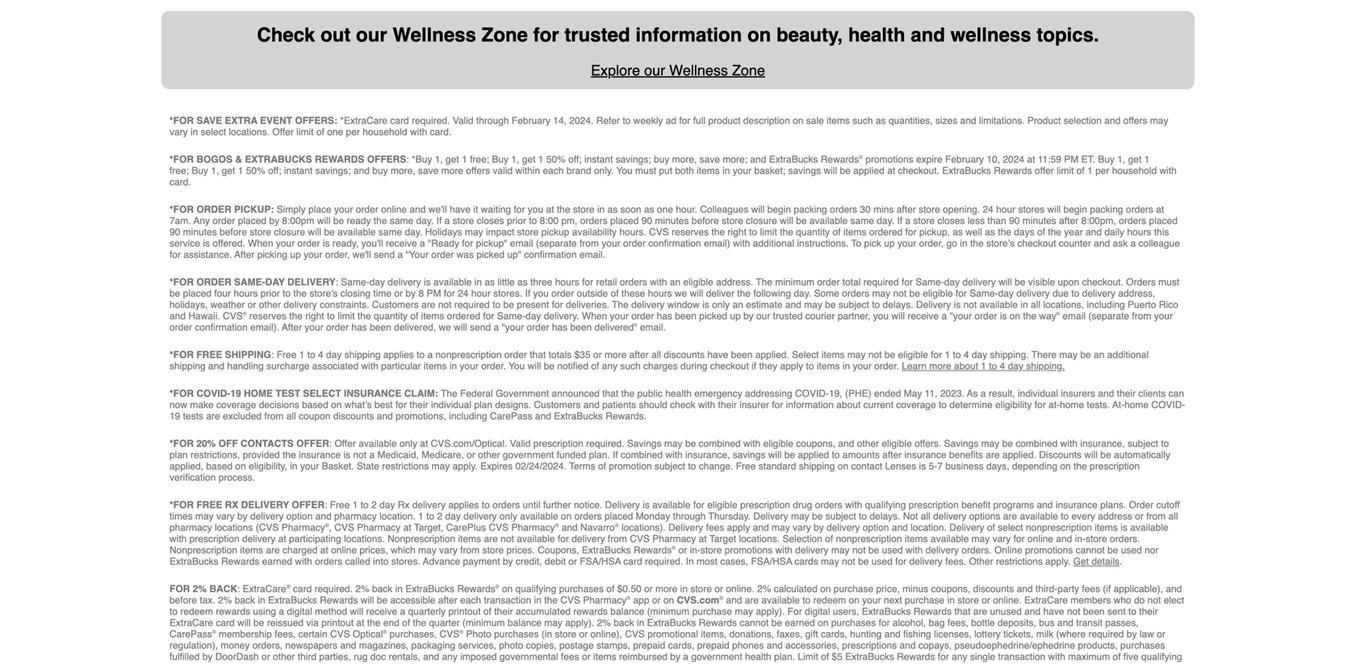 Task type: vqa. For each thing, say whether or not it's contained in the screenshot.
Learn more about same-day delivery
no



Task type: locate. For each thing, give the bounding box(es) containing it.
after inside for 2% back : extracare ® card required. 2% back in extrabucks rewards ® on qualifying purchases of $0.50 or more in store or online. 2% calculated on purchase price, minus coupons, discounts and third-party fees (if applicable), and before tax. 2% back in extrabucks rewards will be accessible after each transaction in the cvs pharmacy
[[438, 595, 458, 606]]

customers
[[372, 299, 419, 310], [534, 399, 581, 410]]

should
[[639, 399, 668, 410]]

on right "app"
[[664, 595, 674, 606]]

further
[[543, 499, 571, 511]]

in inside : offer available only at cvs.com/optical. valid prescription required. savings may be combined with eligible coupons, and other eligible offers. savings may be combined with insurance, subject to plan restrictions, provided the insurance is not a medicaid, medicare, or other government funded plan. if combined with insurance, savings will be applied to amounts after insurance benefits are applied. discounts will be automatically applied, based on eligibility, in your basket. state restrictions may apply. expires 02/24/2024. terms of promotion subject to change. free standard shipping on contact lenses is 5-7 business days, depending on the prescription verification process.
[[290, 461, 298, 472]]

2 horizontal spatial online
[[1028, 533, 1054, 544]]

4 right surcharge
[[318, 349, 324, 360]]

confirmation inside ® reserves the right to limit the quantity of items ordered for same-day delivery. when your order has been picked up by our trusted courier partner, you will receive a "your order is on the way" email (separate from your order confirmation email). after your order has been delivered, we will send a "your order has been delivered" email.
[[195, 322, 248, 333]]

5 *for from the top
[[170, 349, 194, 360]]

2 horizontal spatial insurance
[[1056, 499, 1098, 511]]

vary inside : free 1 to 2 day rx delivery applies to orders until further notice. delivery is available for eligible prescription drug orders with qualifying prescription benefit programs and insurance plans. order cutoff times may vary by delivery option and pharmacy location. 1 to 2 day delivery only available on orders placed monday through thursday. delivery may be subject to delays. not all delivery options are available to every address or from all pharmacy locations (cvs pharmacy
[[216, 511, 235, 522]]

0 horizontal spatial :
[[237, 583, 240, 595]]

1 prepaid from the left
[[633, 640, 666, 651]]

(separate inside ® reserves the right to limit the quantity of items ordered for same-day delivery. when your order has been picked up by our trusted courier partner, you will receive a "your order is on the way" email (separate from your order confirmation email). after your order has been delivered, we will send a "your order has been delivered" email.
[[1089, 310, 1130, 322]]

their up photo
[[494, 606, 513, 617]]

0 horizontal spatial government
[[503, 449, 554, 461]]

fees, left certain
[[275, 628, 296, 640]]

be left ready
[[333, 215, 344, 226]]

orders inside ® or in-store promotions with delivery may not be used with delivery orders. online promotions cannot be used nor extrabucks rewards earned with orders called into stores. advance payment by credit, debit or fsa/hsa card required. in most cases, fsa/hsa cards may not be used for delivery fees. other restrictions apply.
[[315, 556, 342, 567]]

2 closes from the left
[[938, 215, 965, 226]]

1 horizontal spatial right
[[728, 226, 747, 238]]

1 free from the top
[[196, 349, 222, 360]]

using
[[253, 606, 276, 617]]

qualifying down the lenses
[[865, 499, 906, 511]]

lenses
[[885, 461, 917, 472]]

0 horizontal spatial plan
[[170, 449, 188, 461]]

7 *for from the top
[[170, 438, 194, 449]]

0 vertical spatial one
[[327, 126, 343, 138]]

to right email)
[[749, 226, 758, 238]]

before down *for order pickup:
[[220, 226, 247, 238]]

closes
[[477, 215, 504, 226], [938, 215, 965, 226]]

1 horizontal spatial more,
[[672, 154, 697, 165]]

applied inside : offer available only at cvs.com/optical. valid prescription required. savings may be combined with eligible coupons, and other eligible offers. savings may be combined with insurance, subject to plan restrictions, provided the insurance is not a medicaid, medicare, or other government funded plan. if combined with insurance, savings will be applied to amounts after insurance benefits are applied. discounts will be automatically applied, based on eligibility, in your basket. state restrictions may apply. expires 02/24/2024. terms of promotion subject to change. free standard shipping on contact lenses is 5-7 business days, depending on the prescription verification process.
[[798, 449, 829, 461]]

1 vertical spatial picked
[[700, 310, 728, 322]]

minutes
[[655, 215, 689, 226], [1023, 215, 1057, 226], [183, 226, 217, 238]]

fees left (if
[[1082, 583, 1101, 595]]

0 vertical spatial you
[[617, 165, 633, 176]]

shipping inside : offer available only at cvs.com/optical. valid prescription required. savings may be combined with eligible coupons, and other eligible offers. savings may be combined with insurance, subject to plan restrictions, provided the insurance is not a medicaid, medicare, or other government funded plan. if combined with insurance, savings will be applied to amounts after insurance benefits are applied. discounts will be automatically applied, based on eligibility, in your basket. state restrictions may apply. expires 02/24/2024. terms of promotion subject to change. free standard shipping on contact lenses is 5-7 business days, depending on the prescription verification process.
[[799, 461, 835, 472]]

® inside ® or in-store promotions with delivery may not be used with delivery orders. online promotions cannot be used nor extrabucks rewards earned with orders called into stores. advance payment by credit, debit or fsa/hsa card required. in most cases, fsa/hsa cards may not be used for delivery fees. other restrictions apply.
[[672, 545, 676, 551]]

all right the order
[[1169, 511, 1179, 522]]

required. up terms
[[586, 438, 625, 449]]

rico
[[1159, 299, 1179, 310]]

not
[[894, 288, 907, 299], [438, 299, 452, 310], [964, 299, 977, 310], [869, 349, 882, 360], [353, 449, 367, 461], [501, 533, 514, 544], [853, 544, 866, 556], [842, 556, 856, 567], [1148, 595, 1161, 606], [1067, 606, 1081, 617]]

nonprescription up advance
[[388, 533, 456, 544]]

1 horizontal spatial rewards
[[574, 606, 608, 617]]

to up careplus
[[482, 499, 490, 511]]

0 horizontal spatial (minimum
[[463, 617, 505, 628]]

0 vertical spatial quantity
[[796, 226, 830, 238]]

*for for *for covid-19 home test select insurance claim:
[[170, 388, 194, 399]]

24 inside simply place your order online and we'll have it waiting for you at the store in as soon as one hour. colleagues will begin packing orders 30 mins after store opening. 24 hour stores will begin packing orders at 7am. any order placed by 8:00pm will be ready the same day. if a store closes prior to 8:00 pm, orders placed 90 minutes before store closure will be available same day. if a store closes less than 90 minutes after 8:00pm, orders placed 90 minutes before store closure will be available same day. holidays may impact store pickup availability hours. cvs reserves the right to limit the quantity of items ordered for pickup, as well as the days of the year and daily hours this service is offered. when your order is ready, you'll receive a "ready for pickup" email (separate from your order confirmation email) with additional instructions. to pick up your order, go in the store's checkout counter and ask a colleague for assistance. after picking up your order, we'll send a "your order was picked up" confirmation email.
[[983, 204, 994, 215]]

in right eligibility,
[[290, 461, 298, 472]]

store up "ready
[[453, 215, 474, 226]]

1 vertical spatial hour
[[471, 288, 491, 299]]

and up coupons,
[[562, 522, 578, 533]]

® down the weather at the top
[[243, 311, 247, 317]]

2 coverage from the left
[[897, 399, 936, 410]]

handling
[[227, 360, 264, 372]]

your inside *for bogos & extrabucks rewards offers : *buy 1, get 1 free; buy 1, get 1 50% off; instant savings; buy more, save more; and extrabucks rewards ® promotions expire february 10, 2024 at 11:59 pm et. buy 1, get 1 free; buy 1, get 1 50% off; instant savings; and buy more, save more offers valid within each brand only. you must put both items in your basket; savings will be applied at checkout. extrabucks rewards offer limit of 1 per household with card.
[[733, 165, 752, 176]]

0 horizontal spatial begin
[[768, 204, 791, 215]]

cannot up phones on the bottom right of the page
[[740, 617, 769, 628]]

more down the delivered"
[[605, 349, 627, 360]]

target,
[[414, 522, 444, 533]]

up
[[884, 238, 895, 249], [290, 249, 301, 260], [730, 310, 741, 322]]

3 *for from the top
[[170, 204, 194, 215]]

the right the email).
[[289, 310, 303, 322]]

1 horizontal spatial purchase
[[834, 583, 874, 595]]

1 vertical spatial restrictions
[[996, 556, 1043, 567]]

1 horizontal spatial per
[[1096, 165, 1110, 176]]

quantity left to
[[796, 226, 830, 238]]

1 horizontal spatial must
[[1159, 276, 1180, 288]]

been down time at the top left of the page
[[370, 322, 391, 333]]

reserves
[[672, 226, 709, 238], [249, 310, 287, 322]]

business
[[946, 461, 984, 472]]

fees inside for 2% back : extracare ® card required. 2% back in extrabucks rewards ® on qualifying purchases of $0.50 or more in store or online. 2% calculated on purchase price, minus coupons, discounts and third-party fees (if applicable), and before tax. 2% back in extrabucks rewards will be accessible after each transaction in the cvs pharmacy
[[1082, 583, 1101, 595]]

credit,
[[516, 556, 542, 567]]

rewards
[[216, 606, 250, 617], [574, 606, 608, 617]]

: for *for 20% off contacts offer
[[329, 438, 332, 449]]

to right "sent"
[[1129, 606, 1137, 617]]

are right tests
[[206, 410, 220, 422]]

0 horizontal spatial have
[[450, 204, 471, 215]]

in- inside the "® , cvs pharmacy at target, careplus cvs pharmacy ® and navarro ® locations). delivery fees apply and may vary by delivery option and location. delivery of select nonprescription items is available with prescription delivery at participating locations. nonprescription items are not available for delivery from cvs pharmacy at target locations. selection of nonprescription items available may vary for online and in-store orders. nonprescription items are charged at online prices, which may vary from store prices. coupons, extrabucks rewards"
[[1075, 533, 1086, 544]]

day. left some
[[794, 288, 812, 299]]

delivery right selection
[[827, 522, 860, 533]]

with inside *extracare card required. valid through february 14, 2024. refer to weekly ad for full product description on sale items such as quantities, sizes and limitations. product selection and offers may vary in select locations. offer limit of one per household with card.
[[410, 126, 427, 138]]

1 horizontal spatial qualifying
[[865, 499, 906, 511]]

0 horizontal spatial coverage
[[216, 399, 256, 410]]

counter
[[1059, 238, 1092, 249]]

orders. left online
[[962, 544, 992, 556]]

extrabucks inside the "® , cvs pharmacy at target, careplus cvs pharmacy ® and navarro ® locations). delivery fees apply and may vary by delivery option and location. delivery of select nonprescription items is available with prescription delivery at participating locations. nonprescription items are not available for delivery from cvs pharmacy at target locations. selection of nonprescription items available may vary for online and in-store orders. nonprescription items are charged at online prices, which may vary from store prices. coupons, extrabucks rewards"
[[582, 544, 631, 556]]

and right applicable),
[[1166, 583, 1182, 595]]

*extracare card required. valid through february 14, 2024. refer to weekly ad for full product description on sale items such as quantities, sizes and limitations. product selection and offers may vary in select locations. offer limit of one per household with card.
[[170, 115, 1169, 138]]

on inside : free 1 to 2 day rx delivery applies to orders until further notice. delivery is available for eligible prescription drug orders with qualifying prescription benefit programs and insurance plans. order cutoff times may vary by delivery option and pharmacy location. 1 to 2 day delivery only available on orders placed monday through thursday. delivery may be subject to delays. not all delivery options are available to every address or from all pharmacy locations (cvs pharmacy
[[561, 511, 572, 522]]

and right 'rentals,'
[[423, 651, 439, 662]]

basket;
[[755, 165, 786, 176]]

*for save extra event offers:
[[170, 115, 340, 126]]

each
[[543, 165, 564, 176], [460, 595, 481, 606]]

save
[[196, 115, 222, 126]]

1 vertical spatial each
[[460, 595, 481, 606]]

your down these
[[610, 310, 629, 322]]

apply. down cvs.com/optical.
[[453, 461, 478, 472]]

membership
[[219, 628, 272, 640]]

0 vertical spatial including
[[1087, 299, 1125, 310]]

as right well
[[985, 226, 996, 238]]

card
[[624, 556, 642, 567], [293, 583, 312, 595], [216, 617, 235, 628]]

applied. left select
[[756, 349, 790, 360]]

on left way"
[[1010, 310, 1021, 322]]

your down address,
[[1155, 310, 1173, 322]]

card. up 7am.
[[170, 176, 191, 188]]

1 vertical spatial delivery
[[241, 499, 289, 511]]

based right test
[[302, 399, 328, 410]]

7am.
[[170, 215, 191, 226]]

get
[[1074, 556, 1089, 567]]

day
[[370, 276, 385, 288], [945, 276, 960, 288], [999, 288, 1014, 299], [526, 310, 541, 322], [326, 349, 342, 360], [972, 349, 988, 360], [1008, 360, 1024, 372], [380, 499, 395, 511], [445, 511, 461, 522]]

for
[[170, 583, 190, 595]]

0 horizontal spatial including
[[449, 410, 487, 422]]

accessories,
[[786, 640, 840, 651]]

on left contact
[[838, 461, 849, 472]]

required inside the ® membership fees, certain cvs optical ® purchases, cvs ® photo purchases (in store or online), cvs promotional items, donations, faxes, gift cards, hunting and fishing licenses, lottery tickets, milk (where required by law or regulation), money orders, newspapers and magazines, packaging services, photo copies, postage stamps, prepaid cards, prepaid phones and accessories, prescriptions and copays, pseudoephedrine/ephedrine products, purchases fulfilled by doordash or other third parties, rug doc rentals, and any imposed governmental fees or items reimbursed by a government health plan. limit of $5 extrabucks rewards for any single transaction with maximum of five qualifyi
[[1089, 628, 1124, 640]]

been inside ': free 1 to 4 day shipping applies to a nonprescription order that totals $35 or more after all discounts have been applied. select items may not be eligible for 1 to 4 day shipping. there may be an additional shipping and handling surcharge associated with particular items in your order. you will be notified of any such charges during checkout if they apply to items in your order.'
[[731, 349, 753, 360]]

all inside : same-day delivery is available in as little as three hours for retail orders with an eligible address. the minimum order total required for same-day delivery will be visible upon checkout. orders must be placed four hours prior to the store's closing time or by 8 pm for 24 hour stores. if you order outside of these hours we will deliver the following day. some orders may not be eligible for same-day delivery due to delivery address, holidays, weather or other delivery constraints. customers are not required to be present for deliveries. the delivery window is only an estimate and may be subject to delays. delivery is not available in all locations, including puerto rico and hawaii. cvs
[[1031, 299, 1041, 310]]

get
[[446, 154, 459, 165], [522, 154, 536, 165], [1129, 154, 1142, 165], [222, 165, 235, 176]]

orders
[[830, 204, 858, 215], [1126, 204, 1154, 215], [580, 215, 608, 226], [1119, 215, 1147, 226], [620, 276, 647, 288], [842, 288, 870, 299], [493, 499, 520, 511], [815, 499, 843, 511], [575, 511, 602, 522], [315, 556, 342, 567]]

governmental
[[500, 651, 558, 662]]

insurance down coupon
[[299, 449, 341, 461]]

0 horizontal spatial in-
[[690, 544, 701, 556]]

due
[[1053, 288, 1069, 299]]

1 fsa/hsa from the left
[[580, 556, 621, 567]]

1 horizontal spatial including
[[1087, 299, 1125, 310]]

with inside ': free 1 to 4 day shipping applies to a nonprescription order that totals $35 or more after all discounts have been applied. select items may not be eligible for 1 to 4 day shipping. there may be an additional shipping and handling surcharge associated with particular items in your order. you will be notified of any such charges during checkout if they apply to items in your order.'
[[361, 360, 379, 372]]

prescription inside the "® , cvs pharmacy at target, careplus cvs pharmacy ® and navarro ® locations). delivery fees apply and may vary by delivery option and location. delivery of select nonprescription items is available with prescription delivery at participating locations. nonprescription items are not available for delivery from cvs pharmacy at target locations. selection of nonprescription items available may vary for online and in-store orders. nonprescription items are charged at online prices, which may vary from store prices. coupons, extrabucks rewards"
[[189, 533, 240, 544]]

government down carepass and
[[503, 449, 554, 461]]

simply place your order online and we'll have it waiting for you at the store in as soon as one hour. colleagues will begin packing orders 30 mins after store opening. 24 hour stores will begin packing orders at 7am. any order placed by 8:00pm will be ready the same day. if a store closes prior to 8:00 pm, orders placed 90 minutes before store closure will be available same day. if a store closes less than 90 minutes after 8:00pm, orders placed 90 minutes before store closure will be available same day. holidays may impact store pickup availability hours. cvs reserves the right to limit the quantity of items ordered for pickup, as well as the days of the year and daily hours this service is offered. when your order is ready, you'll receive a "ready for pickup" email (separate from your order confirmation email) with additional instructions. to pick up your order, go in the store's checkout counter and ask a colleague for assistance. after picking up your order, we'll send a "your order was picked up" confirmation email.
[[170, 204, 1181, 260]]

was
[[457, 249, 474, 260]]

apply. left get
[[1046, 556, 1071, 567]]

0 horizontal spatial we'll
[[353, 249, 371, 260]]

1 right pm et. buy
[[1145, 154, 1150, 165]]

description
[[744, 115, 790, 126]]

redeem
[[814, 595, 846, 606], [180, 606, 213, 617]]

®
[[859, 154, 863, 160], [243, 311, 247, 317], [325, 522, 329, 528], [555, 522, 559, 528], [615, 522, 619, 528], [672, 545, 676, 551], [286, 584, 290, 590], [496, 584, 499, 590], [627, 595, 631, 601], [720, 595, 724, 601], [212, 629, 216, 635], [383, 629, 387, 635], [460, 629, 464, 635]]

rewards inside the ® membership fees, certain cvs optical ® purchases, cvs ® photo purchases (in store or online), cvs promotional items, donations, faxes, gift cards, hunting and fishing licenses, lottery tickets, milk (where required by law or regulation), money orders, newspapers and magazines, packaging services, photo copies, postage stamps, prepaid cards, prepaid phones and accessories, prescriptions and copays, pseudoephedrine/ephedrine products, purchases fulfilled by doordash or other third parties, rug doc rentals, and any imposed governmental fees or items reimbursed by a government health plan. limit of $5 extrabucks rewards for any single transaction with maximum of five qualifyi
[[897, 651, 935, 662]]

be inside for 2% back : extracare ® card required. 2% back in extrabucks rewards ® on qualifying purchases of $0.50 or more in store or online. 2% calculated on purchase price, minus coupons, discounts and third-party fees (if applicable), and before tax. 2% back in extrabucks rewards will be accessible after each transaction in the cvs pharmacy
[[377, 595, 388, 606]]

2 order. from the left
[[875, 360, 899, 372]]

ordered
[[870, 226, 903, 238], [447, 310, 481, 322]]

all
[[1031, 299, 1041, 310], [652, 349, 661, 360], [286, 410, 296, 422], [921, 511, 931, 522], [1169, 511, 1179, 522]]

1 horizontal spatial coverage
[[897, 399, 936, 410]]

1 horizontal spatial online
[[381, 204, 407, 215]]

0 horizontal spatial we
[[439, 322, 451, 333]]

0 horizontal spatial applied.
[[756, 349, 790, 360]]

0 vertical spatial restrictions
[[382, 461, 429, 472]]

bag
[[929, 617, 945, 628]]

apply). left for
[[756, 606, 785, 617]]

per up rewards
[[346, 126, 360, 138]]

extrabucks down hunting
[[846, 651, 895, 662]]

:
[[336, 276, 338, 288], [329, 438, 332, 449], [237, 583, 240, 595]]

only inside : free 1 to 2 day rx delivery applies to orders until further notice. delivery is available for eligible prescription drug orders with qualifying prescription benefit programs and insurance plans. order cutoff times may vary by delivery option and pharmacy location. 1 to 2 day delivery only available on orders placed monday through thursday. delivery may be subject to delays. not all delivery options are available to every address or from all pharmacy locations (cvs pharmacy
[[500, 511, 518, 522]]

savings down insurer at the bottom of page
[[733, 449, 766, 461]]

0 horizontal spatial fees,
[[275, 628, 296, 640]]

0 horizontal spatial required
[[454, 299, 490, 310]]

offers right selection
[[1124, 115, 1148, 126]]

associated
[[312, 360, 359, 372]]

monday
[[636, 511, 670, 522]]

offer up participating
[[292, 499, 325, 511]]

1 order from the top
[[196, 204, 231, 215]]

with up : *buy
[[410, 126, 427, 138]]

and right the year
[[1086, 226, 1102, 238]]

1 horizontal spatial (separate
[[1089, 310, 1130, 322]]

0 vertical spatial you
[[528, 204, 544, 215]]

for 2% back : extracare ® card required. 2% back in extrabucks rewards ® on qualifying purchases of $0.50 or more in store or online. 2% calculated on purchase price, minus coupons, discounts and third-party fees (if applicable), and before tax. 2% back in extrabucks rewards will be accessible after each transaction in the cvs pharmacy
[[170, 583, 1182, 606]]

0 horizontal spatial closure
[[274, 226, 305, 238]]

*for up tests
[[170, 388, 194, 399]]

*for for *for order same-day delivery
[[170, 276, 194, 288]]

pickup,
[[920, 226, 950, 238]]

balance
[[611, 606, 645, 617], [508, 617, 542, 628]]

0 horizontal spatial before
[[170, 595, 197, 606]]

pharmacy up online),
[[583, 595, 627, 606]]

such
[[853, 115, 873, 126], [620, 360, 641, 372]]

minutes up assistance.
[[183, 226, 217, 238]]

delivery.
[[544, 310, 579, 322]]

0 horizontal spatial individual
[[431, 399, 472, 410]]

1 horizontal spatial applied
[[854, 165, 885, 176]]

the inside for 2% back : extracare ® card required. 2% back in extrabucks rewards ® on qualifying purchases of $0.50 or more in store or online. 2% calculated on purchase price, minus coupons, discounts and third-party fees (if applicable), and before tax. 2% back in extrabucks rewards will be accessible after each transaction in the cvs pharmacy
[[544, 595, 558, 606]]

2 rewards from the left
[[574, 606, 608, 617]]

0 horizontal spatial order.
[[481, 360, 506, 372]]

locations.
[[229, 126, 270, 138], [344, 533, 385, 544], [739, 533, 780, 544]]

carepass
[[170, 628, 212, 640]]

applies inside ': free 1 to 4 day shipping applies to a nonprescription order that totals $35 or more after all discounts have been applied. select items may not be eligible for 1 to 4 day shipping. there may be an additional shipping and handling surcharge associated with particular items in your order. you will be notified of any such charges during checkout if they apply to items in your order.'
[[383, 349, 414, 360]]

ready,
[[333, 238, 359, 249]]

1 vertical spatial (separate
[[1089, 310, 1130, 322]]

stamps,
[[597, 640, 631, 651]]

and right more;
[[750, 154, 767, 165]]

0 horizontal spatial locations.
[[229, 126, 270, 138]]

that inside the federal government announced that the public health emergency addressing covid-19, (phe) ended may 11, 2023. as a result, individual insurers and their clients can now make coverage decisions based on what's best for their individual plan designs. customers and patients should check with their insurer for information about current coverage to determine eligibility for at-home tests. at-home covid- 19 tests are excluded from all coupon discounts and promotions, including carepass and extrabucks rewards.
[[603, 388, 619, 399]]

with down participating
[[295, 556, 312, 567]]

: *buy
[[406, 154, 432, 165]]

(where
[[1057, 628, 1086, 640]]

not inside ': free 1 to 4 day shipping applies to a nonprescription order that totals $35 or more after all discounts have been applied. select items may not be eligible for 1 to 4 day shipping. there may be an additional shipping and handling surcharge associated with particular items in your order. you will be notified of any such charges during checkout if they apply to items in your order.'
[[869, 349, 882, 360]]

: for *for order same-day delivery
[[336, 276, 338, 288]]

plan. inside the ® membership fees, certain cvs optical ® purchases, cvs ® photo purchases (in store or online), cvs promotional items, donations, faxes, gift cards, hunting and fishing licenses, lottery tickets, milk (where required by law or regulation), money orders, newspapers and magazines, packaging services, photo copies, postage stamps, prepaid cards, prepaid phones and accessories, prescriptions and copays, pseudoephedrine/ephedrine products, purchases fulfilled by doordash or other third parties, rug doc rentals, and any imposed governmental fees or items reimbursed by a government health plan. limit of $5 extrabucks rewards for any single transaction with maximum of five qualifyi
[[774, 651, 795, 662]]

8 *for from the top
[[170, 499, 194, 511]]

back inside ® app or on cvs.com ® and are available to redeem on your next purchase in store or online. extracare members who do not elect to redeem rewards using a digital method will receive a quarterly printout of their accumulated rewards balance (minimum purchase may apply). for digital users, extrabucks rewards that are unused and have not been sent to their extracare card will be reissued via printout at the end of the quarter (minimum balance may apply). 2% back in extrabucks rewards cannot be earned on purchases for alcohol, bag fees, bottle deposits, bus and transit passes, carepass
[[614, 617, 634, 628]]

2 begin from the left
[[1064, 204, 1088, 215]]

in
[[686, 556, 694, 567]]

90 right the than
[[1009, 215, 1020, 226]]

transaction inside for 2% back : extracare ® card required. 2% back in extrabucks rewards ® on qualifying purchases of $0.50 or more in store or online. 2% calculated on purchase price, minus coupons, discounts and third-party fees (if applicable), and before tax. 2% back in extrabucks rewards will be accessible after each transaction in the cvs pharmacy
[[484, 595, 532, 606]]

we'll down ready
[[353, 249, 371, 260]]

delivery up (cvs
[[241, 499, 289, 511]]

participating
[[289, 533, 341, 544]]

pharmacy inside for 2% back : extracare ® card required. 2% back in extrabucks rewards ® on qualifying purchases of $0.50 or more in store or online. 2% calculated on purchase price, minus coupons, discounts and third-party fees (if applicable), and before tax. 2% back in extrabucks rewards will be accessible after each transaction in the cvs pharmacy
[[583, 595, 627, 606]]

: free inside : free 1 to 2 day rx delivery applies to orders until further notice. delivery is available for eligible prescription drug orders with qualifying prescription benefit programs and insurance plans. order cutoff times may vary by delivery option and pharmacy location. 1 to 2 day delivery only available on orders placed monday through thursday. delivery may be subject to delays. not all delivery options are available to every address or from all pharmacy locations (cvs pharmacy
[[325, 499, 350, 511]]

ready
[[347, 215, 371, 226]]

send left "your
[[374, 249, 395, 260]]

2 horizontal spatial health
[[849, 24, 906, 46]]

store left 8:00
[[517, 226, 539, 238]]

order for same-
[[196, 276, 231, 288]]

0 horizontal spatial one
[[327, 126, 343, 138]]

delivery right upon
[[1083, 288, 1116, 299]]

the inside the federal government announced that the public health emergency addressing covid-19, (phe) ended may 11, 2023. as a result, individual insurers and their clients can now make coverage decisions based on what's best for their individual plan designs. customers and patients should check with their insurer for information about current coverage to determine eligibility for at-home tests. at-home covid- 19 tests are excluded from all coupon discounts and promotions, including carepass and extrabucks rewards.
[[621, 388, 635, 399]]

applies inside : free 1 to 2 day rx delivery applies to orders until further notice. delivery is available for eligible prescription drug orders with qualifying prescription benefit programs and insurance plans. order cutoff times may vary by delivery option and pharmacy location. 1 to 2 day delivery only available on orders placed monday through thursday. delivery may be subject to delays. not all delivery options are available to every address or from all pharmacy locations (cvs pharmacy
[[449, 499, 479, 511]]

2 *for from the top
[[170, 154, 194, 165]]

picked inside ® reserves the right to limit the quantity of items ordered for same-day delivery. when your order has been picked up by our trusted courier partner, you will receive a "your order is on the way" email (separate from your order confirmation email). after your order has been delivered, we will send a "your order has been delivered" email.
[[700, 310, 728, 322]]

fees inside the "® , cvs pharmacy at target, careplus cvs pharmacy ® and navarro ® locations). delivery fees apply and may vary by delivery option and location. delivery of select nonprescription items is available with prescription delivery at participating locations. nonprescription items are not available for delivery from cvs pharmacy at target locations. selection of nonprescription items available may vary for online and in-store orders. nonprescription items are charged at online prices, which may vary from store prices. coupons, extrabucks rewards"
[[706, 522, 725, 533]]

on right depending at bottom
[[1061, 461, 1071, 472]]

rewards inside the "® , cvs pharmacy at target, careplus cvs pharmacy ® and navarro ® locations). delivery fees apply and may vary by delivery option and location. delivery of select nonprescription items is available with prescription delivery at participating locations. nonprescription items are not available for delivery from cvs pharmacy at target locations. selection of nonprescription items available may vary for online and in-store orders. nonprescription items are charged at online prices, which may vary from store prices. coupons, extrabucks rewards"
[[634, 544, 672, 556]]

rewards inside ® or in-store promotions with delivery may not be used with delivery orders. online promotions cannot be used nor extrabucks rewards earned with orders called into stores. advance payment by credit, debit or fsa/hsa card required. in most cases, fsa/hsa cards may not be used for delivery fees. other restrictions apply.
[[221, 556, 260, 567]]

1 horizontal spatial email
[[1063, 310, 1086, 322]]

benefit
[[962, 499, 991, 511]]

order up the weather at the top
[[196, 276, 231, 288]]

2 vertical spatial you
[[874, 310, 889, 322]]

prior inside : same-day delivery is available in as little as three hours for retail orders with an eligible address. the minimum order total required for same-day delivery will be visible upon checkout. orders must be placed four hours prior to the store's closing time or by 8 pm for 24 hour stores. if you order outside of these hours we will deliver the following day. some orders may not be eligible for same-day delivery due to delivery address, holidays, weather or other delivery constraints. customers are not required to be present for deliveries. the delivery window is only an estimate and may be subject to delays. delivery is not available in all locations, including puerto rico and hawaii. cvs
[[261, 288, 280, 299]]

to left 'change.'
[[688, 461, 696, 472]]

been left "sent"
[[1084, 606, 1105, 617]]

2 free from the top
[[196, 499, 222, 511]]

0 horizontal spatial applied
[[798, 449, 829, 461]]

2 order from the top
[[196, 276, 231, 288]]

0 vertical spatial plan
[[474, 399, 493, 410]]

1 vertical spatial fees
[[1082, 583, 1101, 595]]

1
[[462, 154, 467, 165], [538, 154, 544, 165], [1145, 154, 1150, 165], [238, 165, 243, 176], [1088, 165, 1093, 176], [299, 349, 305, 360], [945, 349, 951, 360], [981, 360, 987, 372], [353, 499, 358, 511], [418, 511, 424, 522]]

with inside : free 1 to 2 day rx delivery applies to orders until further notice. delivery is available for eligible prescription drug orders with qualifying prescription benefit programs and insurance plans. order cutoff times may vary by delivery option and pharmacy location. 1 to 2 day delivery only available on orders placed monday through thursday. delivery may be subject to delays. not all delivery options are available to every address or from all pharmacy locations (cvs pharmacy
[[845, 499, 863, 511]]

select
[[201, 126, 226, 138], [998, 522, 1024, 533]]

0 horizontal spatial (separate
[[536, 238, 577, 249]]

for inside : free 1 to 2 day rx delivery applies to orders until further notice. delivery is available for eligible prescription drug orders with qualifying prescription benefit programs and insurance plans. order cutoff times may vary by delivery option and pharmacy location. 1 to 2 day delivery only available on orders placed monday through thursday. delivery may be subject to delays. not all delivery options are available to every address or from all pharmacy locations (cvs pharmacy
[[694, 499, 705, 511]]

free
[[196, 349, 222, 360], [196, 499, 222, 511]]

from inside ® reserves the right to limit the quantity of items ordered for same-day delivery. when your order has been picked up by our trusted courier partner, you will receive a "your order is on the way" email (separate from your order confirmation email). after your order has been delivered, we will send a "your order has been delivered" email.
[[1132, 310, 1152, 322]]

more inside *for bogos & extrabucks rewards offers : *buy 1, get 1 free; buy 1, get 1 50% off; instant savings; buy more, save more; and extrabucks rewards ® promotions expire february 10, 2024 at 11:59 pm et. buy 1, get 1 free; buy 1, get 1 50% off; instant savings; and buy more, save more offers valid within each brand only. you must put both items in your basket; savings will be applied at checkout. extrabucks rewards offer limit of 1 per household with card.
[[441, 165, 463, 176]]

the left days
[[998, 226, 1012, 238]]

1 horizontal spatial only
[[500, 511, 518, 522]]

coupons, inside : offer available only at cvs.com/optical. valid prescription required. savings may be combined with eligible coupons, and other eligible offers. savings may be combined with insurance, subject to plan restrictions, provided the insurance is not a medicaid, medicare, or other government funded plan. if combined with insurance, savings will be applied to amounts after insurance benefits are applied. discounts will be automatically applied, based on eligibility, in your basket. state restrictions may apply. expires 02/24/2024. terms of promotion subject to change. free standard shipping on contact lenses is 5-7 business days, depending on the prescription verification process.
[[796, 438, 836, 449]]

after inside ® reserves the right to limit the quantity of items ordered for same-day delivery. when your order has been picked up by our trusted courier partner, you will receive a "your order is on the way" email (separate from your order confirmation email). after your order has been delivered, we will send a "your order has been delivered" email.
[[282, 322, 302, 333]]

items inside the ® membership fees, certain cvs optical ® purchases, cvs ® photo purchases (in store or online), cvs promotional items, donations, faxes, gift cards, hunting and fishing licenses, lottery tickets, milk (where required by law or regulation), money orders, newspapers and magazines, packaging services, photo copies, postage stamps, prepaid cards, prepaid phones and accessories, prescriptions and copays, pseudoephedrine/ephedrine products, purchases fulfilled by doordash or other third parties, rug doc rentals, and any imposed governmental fees or items reimbursed by a government health plan. limit of $5 extrabucks rewards for any single transaction with maximum of five qualifyi
[[593, 651, 617, 662]]

you inside *for bogos & extrabucks rewards offers : *buy 1, get 1 free; buy 1, get 1 50% off; instant savings; buy more, save more; and extrabucks rewards ® promotions expire february 10, 2024 at 11:59 pm et. buy 1, get 1 free; buy 1, get 1 50% off; instant savings; and buy more, save more offers valid within each brand only. you must put both items in your basket; savings will be applied at checkout. extrabucks rewards offer limit of 1 per household with card.
[[617, 165, 633, 176]]

transaction
[[484, 595, 532, 606], [998, 651, 1046, 662]]

determine
[[950, 399, 993, 410]]

0 horizontal spatial nonprescription
[[436, 349, 502, 360]]

bogos
[[196, 154, 233, 165]]

card inside ® app or on cvs.com ® and are available to redeem on your next purchase in store or online. extracare members who do not elect to redeem rewards using a digital method will receive a quarterly printout of their accumulated rewards balance (minimum purchase may apply). for digital users, extrabucks rewards that are unused and have not been sent to their extracare card will be reissued via printout at the end of the quarter (minimum balance may apply). 2% back in extrabucks rewards cannot be earned on purchases for alcohol, bag fees, bottle deposits, bus and transit passes, carepass
[[216, 617, 235, 628]]

*for
[[170, 115, 194, 126], [170, 154, 194, 165], [170, 204, 194, 215], [170, 276, 194, 288], [170, 349, 194, 360], [170, 388, 194, 399], [170, 438, 194, 449], [170, 499, 194, 511]]

email. inside ® reserves the right to limit the quantity of items ordered for same-day delivery. when your order has been picked up by our trusted courier partner, you will receive a "your order is on the way" email (separate from your order confirmation email). after your order has been delivered, we will send a "your order has been delivered" email.
[[640, 322, 666, 333]]

delivery
[[916, 299, 951, 310], [605, 499, 640, 511], [754, 511, 789, 522], [669, 522, 704, 533], [950, 522, 985, 533]]

receive up optical
[[366, 606, 397, 617]]

have inside ® app or on cvs.com ® and are available to redeem on your next purchase in store or online. extracare members who do not elect to redeem rewards using a digital method will receive a quarterly printout of their accumulated rewards balance (minimum purchase may apply). for digital users, extrabucks rewards that are unused and have not been sent to their extracare card will be reissued via printout at the end of the quarter (minimum balance may apply). 2% back in extrabucks rewards cannot be earned on purchases for alcohol, bag fees, bottle deposits, bus and transit passes, carepass
[[1044, 606, 1065, 617]]

0 vertical spatial such
[[853, 115, 873, 126]]

that up rewards.
[[603, 388, 619, 399]]

limitations.
[[979, 115, 1025, 126]]

coupons, up standard
[[796, 438, 836, 449]]

0 horizontal spatial information
[[636, 24, 742, 46]]

*for up applied,
[[170, 438, 194, 449]]

the up estimate
[[756, 276, 773, 288]]

0 horizontal spatial valid
[[453, 115, 474, 126]]

home right tests.
[[1125, 399, 1149, 410]]

"ready
[[428, 238, 459, 249]]

of right terms
[[598, 461, 606, 472]]

(cvs
[[256, 522, 279, 533]]

cards,
[[821, 628, 848, 640], [668, 640, 695, 651]]

order,
[[919, 238, 944, 249], [325, 249, 350, 260]]

with inside *for bogos & extrabucks rewards offers : *buy 1, get 1 free; buy 1, get 1 50% off; instant savings; buy more, save more; and extrabucks rewards ® promotions expire february 10, 2024 at 11:59 pm et. buy 1, get 1 free; buy 1, get 1 50% off; instant savings; and buy more, save more offers valid within each brand only. you must put both items in your basket; savings will be applied at checkout. extrabucks rewards offer limit of 1 per household with card.
[[1160, 165, 1177, 176]]

*for inside *for bogos & extrabucks rewards offers : *buy 1, get 1 free; buy 1, get 1 50% off; instant savings; buy more, save more; and extrabucks rewards ® promotions expire february 10, 2024 at 11:59 pm et. buy 1, get 1 free; buy 1, get 1 50% off; instant savings; and buy more, save more offers valid within each brand only. you must put both items in your basket; savings will be applied at checkout. extrabucks rewards offer limit of 1 per household with card.
[[170, 154, 194, 165]]

pharmacy left locations on the left bottom of page
[[170, 522, 212, 533]]

0 horizontal spatial option
[[286, 511, 313, 522]]

card. up : *buy
[[430, 126, 452, 138]]

free
[[736, 461, 756, 472]]

including inside : same-day delivery is available in as little as three hours for retail orders with an eligible address. the minimum order total required for same-day delivery will be visible upon checkout. orders must be placed four hours prior to the store's closing time or by 8 pm for 24 hour stores. if you order outside of these hours we will deliver the following day. some orders may not be eligible for same-day delivery due to delivery address, holidays, weather or other delivery constraints. customers are not required to be present for deliveries. the delivery window is only an estimate and may be subject to delays. delivery is not available in all locations, including puerto rico and hawaii. cvs
[[1087, 299, 1125, 310]]

1 horizontal spatial after
[[282, 322, 302, 333]]

order for pickup:
[[196, 204, 231, 215]]

*for for *for bogos & extrabucks rewards offers : *buy 1, get 1 free; buy 1, get 1 50% off; instant savings; buy more, save more; and extrabucks rewards ® promotions expire february 10, 2024 at 11:59 pm et. buy 1, get 1 free; buy 1, get 1 50% off; instant savings; and buy more, save more offers valid within each brand only. you must put both items in your basket; savings will be applied at checkout. extrabucks rewards offer limit of 1 per household with card.
[[170, 154, 194, 165]]

1 digital from the left
[[287, 606, 312, 617]]

individual right result,
[[1018, 388, 1059, 399]]

on inside ® reserves the right to limit the quantity of items ordered for same-day delivery. when your order has been picked up by our trusted courier partner, you will receive a "your order is on the way" email (separate from your order confirmation email). after your order has been delivered, we will send a "your order has been delivered" email.
[[1010, 310, 1021, 322]]

® up items,
[[720, 595, 724, 601]]

about inside the federal government announced that the public health emergency addressing covid-19, (phe) ended may 11, 2023. as a result, individual insurers and their clients can now make coverage decisions based on what's best for their individual plan designs. customers and patients should check with their insurer for information about current coverage to determine eligibility for at-home tests. at-home covid- 19 tests are excluded from all coupon discounts and promotions, including carepass and extrabucks rewards.
[[837, 399, 861, 410]]

are down (cvs
[[266, 544, 280, 556]]

10,
[[987, 154, 1001, 165]]

1 vertical spatial receive
[[908, 310, 939, 322]]

4 *for from the top
[[170, 276, 194, 288]]

a right particular on the left of page
[[428, 349, 433, 360]]

careplus
[[446, 522, 486, 533]]

1 horizontal spatial : free
[[325, 499, 350, 511]]

0 horizontal spatial hour
[[471, 288, 491, 299]]

0 horizontal spatial plan.
[[589, 449, 610, 461]]

1 horizontal spatial in-
[[1075, 533, 1086, 544]]

hour left little
[[471, 288, 491, 299]]

medicare,
[[422, 449, 464, 461]]

each inside *for bogos & extrabucks rewards offers : *buy 1, get 1 free; buy 1, get 1 50% off; instant savings; buy more, save more; and extrabucks rewards ® promotions expire february 10, 2024 at 11:59 pm et. buy 1, get 1 free; buy 1, get 1 50% off; instant savings; and buy more, save more offers valid within each brand only. you must put both items in your basket; savings will be applied at checkout. extrabucks rewards offer limit of 1 per household with card.
[[543, 165, 564, 176]]

order, left you'll
[[325, 249, 350, 260]]

from inside simply place your order online and we'll have it waiting for you at the store in as soon as one hour. colleagues will begin packing orders 30 mins after store opening. 24 hour stores will begin packing orders at 7am. any order placed by 8:00pm will be ready the same day. if a store closes prior to 8:00 pm, orders placed 90 minutes before store closure will be available same day. if a store closes less than 90 minutes after 8:00pm, orders placed 90 minutes before store closure will be available same day. holidays may impact store pickup availability hours. cvs reserves the right to limit the quantity of items ordered for pickup, as well as the days of the year and daily hours this service is offered. when your order is ready, you'll receive a "ready for pickup" email (separate from your order confirmation email) with additional instructions. to pick up your order, go in the store's checkout counter and ask a colleague for assistance. after picking up your order, we'll send a "your order was picked up" confirmation email.
[[580, 238, 599, 249]]

home
[[244, 388, 273, 399]]

one up rewards
[[327, 126, 343, 138]]

6 *for from the top
[[170, 388, 194, 399]]

of up rewards
[[316, 126, 325, 138]]

is inside ® reserves the right to limit the quantity of items ordered for same-day delivery. when your order has been picked up by our trusted courier partner, you will receive a "your order is on the way" email (separate from your order confirmation email). after your order has been delivered, we will send a "your order has been delivered" email.
[[1000, 310, 1007, 322]]

1 horizontal spatial orders.
[[1110, 533, 1140, 544]]

0 vertical spatial right
[[728, 226, 747, 238]]

same right ready
[[379, 226, 402, 238]]

0 horizontal spatial orders.
[[962, 544, 992, 556]]

that inside ® app or on cvs.com ® and are available to redeem on your next purchase in store or online. extracare members who do not elect to redeem rewards using a digital method will receive a quarterly printout of their accumulated rewards balance (minimum purchase may apply). for digital users, extrabucks rewards that are unused and have not been sent to their extracare card will be reissued via printout at the end of the quarter (minimum balance may apply). 2% back in extrabucks rewards cannot be earned on purchases for alcohol, bag fees, bottle deposits, bus and transit passes, carepass
[[955, 606, 971, 617]]

any left imposed
[[442, 651, 458, 662]]

from inside the federal government announced that the public health emergency addressing covid-19, (phe) ended may 11, 2023. as a result, individual insurers and their clients can now make coverage decisions based on what's best for their individual plan designs. customers and patients should check with their insurer for information about current coverage to determine eligibility for at-home tests. at-home covid- 19 tests are excluded from all coupon discounts and promotions, including carepass and extrabucks rewards.
[[264, 410, 284, 422]]

0 vertical spatial qualifying
[[865, 499, 906, 511]]

promotions left "expire"
[[866, 154, 914, 165]]

: free for *for free rx delivery offer
[[325, 499, 350, 511]]

1 *for from the top
[[170, 115, 194, 126]]

with up the free
[[744, 438, 761, 449]]

to down for
[[170, 606, 178, 617]]

and right the sizes
[[961, 115, 977, 126]]

promotions down thursday.
[[725, 544, 773, 556]]

select inside the "® , cvs pharmacy at target, careplus cvs pharmacy ® and navarro ® locations). delivery fees apply and may vary by delivery option and location. delivery of select nonprescription items is available with prescription delivery at participating locations. nonprescription items are not available for delivery from cvs pharmacy at target locations. selection of nonprescription items available may vary for online and in-store orders. nonprescription items are charged at online prices, which may vary from store prices. coupons, extrabucks rewards"
[[998, 522, 1024, 533]]

plan inside the federal government announced that the public health emergency addressing covid-19, (phe) ended may 11, 2023. as a result, individual insurers and their clients can now make coverage decisions based on what's best for their individual plan designs. customers and patients should check with their insurer for information about current coverage to determine eligibility for at-home tests. at-home covid- 19 tests are excluded from all coupon discounts and promotions, including carepass and extrabucks rewards.
[[474, 399, 493, 410]]

learn
[[902, 360, 927, 372]]

® inside ® reserves the right to limit the quantity of items ordered for same-day delivery. when your order has been picked up by our trusted courier partner, you will receive a "your order is on the way" email (separate from your order confirmation email). after your order has been delivered, we will send a "your order has been delivered" email.
[[243, 311, 247, 317]]

2 vertical spatial required
[[1089, 628, 1124, 640]]

*for for *for order pickup:
[[170, 204, 194, 215]]

before up email)
[[692, 215, 719, 226]]

milk
[[1037, 628, 1054, 640]]

0 horizontal spatial prior
[[261, 288, 280, 299]]

on inside *extracare card required. valid through february 14, 2024. refer to weekly ad for full product description on sale items such as quantities, sizes and limitations. product selection and offers may vary in select locations. offer limit of one per household with card.
[[793, 115, 804, 126]]

must inside : same-day delivery is available in as little as three hours for retail orders with an eligible address. the minimum order total required for same-day delivery will be visible upon checkout. orders must be placed four hours prior to the store's closing time or by 8 pm for 24 hour stores. if you order outside of these hours we will deliver the following day. some orders may not be eligible for same-day delivery due to delivery address, holidays, weather or other delivery constraints. customers are not required to be present for deliveries. the delivery window is only an estimate and may be subject to delays. delivery is not available in all locations, including puerto rico and hawaii. cvs
[[1159, 276, 1180, 288]]

from inside : free 1 to 2 day rx delivery applies to orders until further notice. delivery is available for eligible prescription drug orders with qualifying prescription benefit programs and insurance plans. order cutoff times may vary by delivery option and pharmacy location. 1 to 2 day delivery only available on orders placed monday through thursday. delivery may be subject to delays. not all delivery options are available to every address or from all pharmacy locations (cvs pharmacy
[[1147, 511, 1166, 522]]

what's
[[345, 399, 372, 410]]

next
[[884, 595, 902, 606]]

checkout.
[[898, 165, 940, 176], [1082, 276, 1124, 288]]

plans.
[[1101, 499, 1127, 511]]

1 vertical spatial our
[[645, 62, 666, 79]]

1 horizontal spatial about
[[954, 360, 979, 372]]

0 horizontal spatial online.
[[726, 583, 755, 595]]

buy
[[492, 154, 509, 165]]

extra
[[225, 115, 258, 126]]

required. up method
[[315, 583, 353, 595]]

0 vertical spatial reserves
[[672, 226, 709, 238]]

orders.
[[1110, 533, 1140, 544], [962, 544, 992, 556]]

1 horizontal spatial balance
[[611, 606, 645, 617]]

0 horizontal spatial based
[[206, 461, 233, 472]]

1 horizontal spatial you
[[617, 165, 633, 176]]

will inside *for bogos & extrabucks rewards offers : *buy 1, get 1 free; buy 1, get 1 50% off; instant savings; buy more, save more; and extrabucks rewards ® promotions expire february 10, 2024 at 11:59 pm et. buy 1, get 1 free; buy 1, get 1 50% off; instant savings; and buy more, save more offers valid within each brand only. you must put both items in your basket; savings will be applied at checkout. extrabucks rewards offer limit of 1 per household with card.
[[824, 165, 837, 176]]

0 horizontal spatial household
[[363, 126, 407, 138]]

option inside : free 1 to 2 day rx delivery applies to orders until further notice. delivery is available for eligible prescription drug orders with qualifying prescription benefit programs and insurance plans. order cutoff times may vary by delivery option and pharmacy location. 1 to 2 day delivery only available on orders placed monday through thursday. delivery may be subject to delays. not all delivery options are available to every address or from all pharmacy locations (cvs pharmacy
[[286, 511, 313, 522]]

decisions
[[259, 399, 299, 410]]

order
[[196, 204, 231, 215], [196, 276, 231, 288]]

if inside : same-day delivery is available in as little as three hours for retail orders with an eligible address. the minimum order total required for same-day delivery will be visible upon checkout. orders must be placed four hours prior to the store's closing time or by 8 pm for 24 hour stores. if you order outside of these hours we will deliver the following day. some orders may not be eligible for same-day delivery due to delivery address, holidays, weather or other delivery constraints. customers are not required to be present for deliveries. the delivery window is only an estimate and may be subject to delays. delivery is not available in all locations, including puerto rico and hawaii. cvs
[[525, 288, 531, 299]]

for inside ® reserves the right to limit the quantity of items ordered for same-day delivery. when your order has been picked up by our trusted courier partner, you will receive a "your order is on the way" email (separate from your order confirmation email). after your order has been delivered, we will send a "your order has been delivered" email.
[[483, 310, 495, 322]]

24 inside : same-day delivery is available in as little as three hours for retail orders with an eligible address. the minimum order total required for same-day delivery will be visible upon checkout. orders must be placed four hours prior to the store's closing time or by 8 pm for 24 hour stores. if you order outside of these hours we will deliver the following day. some orders may not be eligible for same-day delivery due to delivery address, holidays, weather or other delivery constraints. customers are not required to be present for deliveries. the delivery window is only an estimate and may be subject to delays. delivery is not available in all locations, including puerto rico and hawaii. cvs
[[458, 288, 469, 299]]

it
[[474, 204, 478, 215]]

receive inside ® reserves the right to limit the quantity of items ordered for same-day delivery. when your order has been picked up by our trusted courier partner, you will receive a "your order is on the way" email (separate from your order confirmation email). after your order has been delivered, we will send a "your order has been delivered" email.
[[908, 310, 939, 322]]

delivery down *for free rx delivery offer
[[242, 533, 276, 544]]

after inside simply place your order online and we'll have it waiting for you at the store in as soon as one hour. colleagues will begin packing orders 30 mins after store opening. 24 hour stores will begin packing orders at 7am. any order placed by 8:00pm will be ready the same day. if a store closes prior to 8:00 pm, orders placed 90 minutes before store closure will be available same day. if a store closes less than 90 minutes after 8:00pm, orders placed 90 minutes before store closure will be available same day. holidays may impact store pickup availability hours. cvs reserves the right to limit the quantity of items ordered for pickup, as well as the days of the year and daily hours this service is offered. when your order is ready, you'll receive a "ready for pickup" email (separate from your order confirmation email) with additional instructions. to pick up your order, go in the store's checkout counter and ask a colleague for assistance. after picking up your order, we'll send a "your order was picked up" confirmation email.
[[234, 249, 255, 260]]

checkout. inside : same-day delivery is available in as little as three hours for retail orders with an eligible address. the minimum order total required for same-day delivery will be visible upon checkout. orders must be placed four hours prior to the store's closing time or by 8 pm for 24 hour stores. if you order outside of these hours we will deliver the following day. some orders may not be eligible for same-day delivery due to delivery address, holidays, weather or other delivery constraints. customers are not required to be present for deliveries. the delivery window is only an estimate and may be subject to delays. delivery is not available in all locations, including puerto rico and hawaii. cvs
[[1082, 276, 1124, 288]]

1 horizontal spatial we
[[675, 288, 687, 299]]

in- inside ® or in-store promotions with delivery may not be used with delivery orders. online promotions cannot be used nor extrabucks rewards earned with orders called into stores. advance payment by credit, debit or fsa/hsa card required. in most cases, fsa/hsa cards may not be used for delivery fees. other restrictions apply.
[[690, 544, 701, 556]]

checkout. down quantities,
[[898, 165, 940, 176]]

a inside the federal government announced that the public health emergency addressing covid-19, (phe) ended may 11, 2023. as a result, individual insurers and their clients can now make coverage decisions based on what's best for their individual plan designs. customers and patients should check with their insurer for information about current coverage to determine eligibility for at-home tests. at-home covid- 19 tests are excluded from all coupon discounts and promotions, including carepass and extrabucks rewards.
[[981, 388, 986, 399]]

0 horizontal spatial only
[[400, 438, 417, 449]]

qualifying inside for 2% back : extracare ® card required. 2% back in extrabucks rewards ® on qualifying purchases of $0.50 or more in store or online. 2% calculated on purchase price, minus coupons, discounts and third-party fees (if applicable), and before tax. 2% back in extrabucks rewards will be accessible after each transaction in the cvs pharmacy
[[516, 583, 557, 595]]

at inside ® app or on cvs.com ® and are available to redeem on your next purchase in store or online. extracare members who do not elect to redeem rewards using a digital method will receive a quarterly printout of their accumulated rewards balance (minimum purchase may apply). for digital users, extrabucks rewards that are unused and have not been sent to their extracare card will be reissued via printout at the end of the quarter (minimum balance may apply). 2% back in extrabucks rewards cannot be earned on purchases for alcohol, bag fees, bottle deposits, bus and transit passes, carepass
[[356, 617, 365, 628]]

$0.50
[[617, 583, 642, 595]]

1 vertical spatial after
[[282, 322, 302, 333]]

constraints.
[[320, 299, 369, 310]]

placed down only.
[[611, 215, 639, 226]]

1 coverage from the left
[[216, 399, 256, 410]]

government inside : offer available only at cvs.com/optical. valid prescription required. savings may be combined with eligible coupons, and other eligible offers. savings may be combined with insurance, subject to plan restrictions, provided the insurance is not a medicaid, medicare, or other government funded plan. if combined with insurance, savings will be applied to amounts after insurance benefits are applied. discounts will be automatically applied, based on eligibility, in your basket. state restrictions may apply. expires 02/24/2024. terms of promotion subject to change. free standard shipping on contact lenses is 5-7 business days, depending on the prescription verification process.
[[503, 449, 554, 461]]

go
[[947, 238, 958, 249]]

you inside : same-day delivery is available in as little as three hours for retail orders with an eligible address. the minimum order total required for same-day delivery will be visible upon checkout. orders must be placed four hours prior to the store's closing time or by 8 pm for 24 hour stores. if you order outside of these hours we will deliver the following day. some orders may not be eligible for same-day delivery due to delivery address, holidays, weather or other delivery constraints. customers are not required to be present for deliveries. the delivery window is only an estimate and may be subject to delays. delivery is not available in all locations, including puerto rico and hawaii. cvs
[[533, 288, 549, 299]]

other inside : same-day delivery is available in as little as three hours for retail orders with an eligible address. the minimum order total required for same-day delivery will be visible upon checkout. orders must be placed four hours prior to the store's closing time or by 8 pm for 24 hour stores. if you order outside of these hours we will deliver the following day. some orders may not be eligible for same-day delivery due to delivery address, holidays, weather or other delivery constraints. customers are not required to be present for deliveries. the delivery window is only an estimate and may be subject to delays. delivery is not available in all locations, including puerto rico and hawaii. cvs
[[259, 299, 281, 310]]

hour inside : same-day delivery is available in as little as three hours for retail orders with an eligible address. the minimum order total required for same-day delivery will be visible upon checkout. orders must be placed four hours prior to the store's closing time or by 8 pm for 24 hour stores. if you order outside of these hours we will deliver the following day. some orders may not be eligible for same-day delivery due to delivery address, holidays, weather or other delivery constraints. customers are not required to be present for deliveries. the delivery window is only an estimate and may be subject to delays. delivery is not available in all locations, including puerto rico and hawaii. cvs
[[471, 288, 491, 299]]

0 vertical spatial per
[[346, 126, 360, 138]]

order up you'll
[[356, 204, 379, 215]]

0 horizontal spatial buy
[[372, 165, 388, 176]]

get details .
[[1074, 556, 1123, 567]]

0 horizontal spatial restrictions
[[382, 461, 429, 472]]

applied inside *for bogos & extrabucks rewards offers : *buy 1, get 1 free; buy 1, get 1 50% off; instant savings; buy more, save more; and extrabucks rewards ® promotions expire february 10, 2024 at 11:59 pm et. buy 1, get 1 free; buy 1, get 1 50% off; instant savings; and buy more, save more offers valid within each brand only. you must put both items in your basket; savings will be applied at checkout. extrabucks rewards offer limit of 1 per household with card.
[[854, 165, 885, 176]]

: inside for 2% back : extracare ® card required. 2% back in extrabucks rewards ® on qualifying purchases of $0.50 or more in store or online. 2% calculated on purchase price, minus coupons, discounts and third-party fees (if applicable), and before tax. 2% back in extrabucks rewards will be accessible after each transaction in the cvs pharmacy
[[237, 583, 240, 595]]

1 horizontal spatial one
[[657, 204, 673, 215]]

*for covid-19 home test select insurance claim:
[[170, 388, 438, 399]]

1 begin from the left
[[768, 204, 791, 215]]



Task type: describe. For each thing, give the bounding box(es) containing it.
phones
[[732, 640, 764, 651]]

offers inside *extracare card required. valid through february 14, 2024. refer to weekly ad for full product description on sale items such as quantities, sizes and limitations. product selection and offers may vary in select locations. offer limit of one per household with card.
[[1124, 115, 1148, 126]]

cases,
[[721, 556, 749, 567]]

extrabucks down sale at the top right
[[769, 154, 818, 165]]

during
[[681, 360, 708, 372]]

pharmacy up prices,
[[357, 522, 401, 533]]

based inside : offer available only at cvs.com/optical. valid prescription required. savings may be combined with eligible coupons, and other eligible offers. savings may be combined with insurance, subject to plan restrictions, provided the insurance is not a medicaid, medicare, or other government funded plan. if combined with insurance, savings will be applied to amounts after insurance benefits are applied. discounts will be automatically applied, based on eligibility, in your basket. state restrictions may apply. expires 02/24/2024. terms of promotion subject to change. free standard shipping on contact lenses is 5-7 business days, depending on the prescription verification process.
[[206, 461, 233, 472]]

accessible
[[390, 595, 436, 606]]

1 horizontal spatial closure
[[746, 215, 778, 226]]

february inside *for bogos & extrabucks rewards offers : *buy 1, get 1 free; buy 1, get 1 50% off; instant savings; buy more, save more; and extrabucks rewards ® promotions expire february 10, 2024 at 11:59 pm et. buy 1, get 1 free; buy 1, get 1 50% off; instant savings; and buy more, save more offers valid within each brand only. you must put both items in your basket; savings will be applied at checkout. extrabucks rewards offer limit of 1 per household with card.
[[946, 154, 984, 165]]

*for for *for save extra event offers:
[[170, 115, 194, 126]]

of inside *for bogos & extrabucks rewards offers : *buy 1, get 1 free; buy 1, get 1 50% off; instant savings; buy more, save more; and extrabucks rewards ® promotions expire february 10, 2024 at 11:59 pm et. buy 1, get 1 free; buy 1, get 1 50% off; instant savings; and buy more, save more offers valid within each brand only. you must put both items in your basket; savings will be applied at checkout. extrabucks rewards offer limit of 1 per household with card.
[[1077, 165, 1085, 176]]

5-
[[929, 461, 938, 472]]

four
[[214, 288, 231, 299]]

prescription up plans.
[[1090, 461, 1140, 472]]

stores. inside : same-day delivery is available in as little as three hours for retail orders with an eligible address. the minimum order total required for same-day delivery will be visible upon checkout. orders must be placed four hours prior to the store's closing time or by 8 pm for 24 hour stores. if you order outside of these hours we will deliver the following day. some orders may not be eligible for same-day delivery due to delivery address, holidays, weather or other delivery constraints. customers are not required to be present for deliveries. the delivery window is only an estimate and may be subject to delays. delivery is not available in all locations, including puerto rico and hawaii. cvs
[[494, 288, 523, 299]]

rx
[[398, 499, 410, 511]]

for inside ® or in-store promotions with delivery may not be used with delivery orders. online promotions cannot be used nor extrabucks rewards earned with orders called into stores. advance payment by credit, debit or fsa/hsa card required. in most cases, fsa/hsa cards may not be used for delivery fees. other restrictions apply.
[[896, 556, 907, 567]]

is left "state"
[[344, 449, 351, 461]]

0 horizontal spatial any
[[442, 651, 458, 662]]

1 right bogos
[[238, 165, 243, 176]]

: free for *for free shipping
[[271, 349, 297, 360]]

additional inside ': free 1 to 4 day shipping applies to a nonprescription order that totals $35 or more after all discounts have been applied. select items may not be eligible for 1 to 4 day shipping. there may be an additional shipping and handling surcharge associated with particular items in your order. you will be notified of any such charges during checkout if they apply to items in your order.'
[[1108, 349, 1149, 360]]

only.
[[594, 165, 614, 176]]

extrabucks
[[245, 154, 312, 165]]

such inside *extracare card required. valid through february 14, 2024. refer to weekly ad for full product description on sale items such as quantities, sizes and limitations. product selection and offers may vary in select locations. offer limit of one per household with card.
[[853, 115, 873, 126]]

eligibility
[[996, 399, 1032, 410]]

rentals,
[[389, 651, 421, 662]]

11,
[[925, 388, 938, 399]]

ordered inside ® reserves the right to limit the quantity of items ordered for same-day delivery. when your order has been picked up by our trusted courier partner, you will receive a "your order is on the way" email (separate from your order confirmation email). after your order has been delivered, we will send a "your order has been delivered" email.
[[447, 310, 481, 322]]

1 horizontal spatial 50%
[[547, 154, 566, 165]]

1 horizontal spatial printout
[[449, 606, 481, 617]]

1 left associated
[[299, 349, 305, 360]]

0 horizontal spatial up
[[290, 249, 301, 260]]

minus
[[903, 583, 929, 595]]

2 prepaid from the left
[[697, 640, 730, 651]]

0 horizontal spatial instant
[[284, 165, 313, 176]]

and left doc
[[340, 640, 356, 651]]

applied. inside : offer available only at cvs.com/optical. valid prescription required. savings may be combined with eligible coupons, and other eligible offers. savings may be combined with insurance, subject to plan restrictions, provided the insurance is not a medicaid, medicare, or other government funded plan. if combined with insurance, savings will be applied to amounts after insurance benefits are applied. discounts will be automatically applied, based on eligibility, in your basket. state restrictions may apply. expires 02/24/2024. terms of promotion subject to change. free standard shipping on contact lenses is 5-7 business days, depending on the prescription verification process.
[[1003, 449, 1037, 461]]

as right soon
[[644, 204, 655, 215]]

stores
[[1019, 204, 1045, 215]]

1 savings from the left
[[627, 438, 662, 449]]

2 horizontal spatial minutes
[[1023, 215, 1057, 226]]

be left for
[[772, 617, 783, 628]]

: free 1 to 4 day shipping applies to a nonprescription order that totals $35 or more after all discounts have been applied. select items may not be eligible for 1 to 4 day shipping. there may be an additional shipping and handling surcharge associated with particular items in your order. you will be notified of any such charges during checkout if they apply to items in your order.
[[170, 349, 1149, 372]]

tests.
[[1087, 399, 1110, 410]]

1 horizontal spatial off;
[[569, 154, 582, 165]]

offer for :
[[296, 438, 329, 449]]

pickup"
[[476, 238, 508, 249]]

with down not
[[906, 544, 923, 556]]

1 vertical spatial we'll
[[353, 249, 371, 260]]

with inside simply place your order online and we'll have it waiting for you at the store in as soon as one hour. colleagues will begin packing orders 30 mins after store opening. 24 hour stores will begin packing orders at 7am. any order placed by 8:00pm will be ready the same day. if a store closes prior to 8:00 pm, orders placed 90 minutes before store closure will be available same day. if a store closes less than 90 minutes after 8:00pm, orders placed 90 minutes before store closure will be available same day. holidays may impact store pickup availability hours. cvs reserves the right to limit the quantity of items ordered for pickup, as well as the days of the year and daily hours this service is offered. when your order is ready, you'll receive a "ready for pickup" email (separate from your order confirmation email) with additional instructions. to pick up your order, go in the store's checkout counter and ask a colleague for assistance. after picking up your order, we'll send a "your order was picked up" confirmation email.
[[733, 238, 750, 249]]

1 order. from the left
[[481, 360, 506, 372]]

in up (in
[[534, 595, 542, 606]]

30
[[860, 204, 871, 215]]

fees, inside ® app or on cvs.com ® and are available to redeem on your next purchase in store or online. extracare members who do not elect to redeem rewards using a digital method will receive a quarterly printout of their accumulated rewards balance (minimum purchase may apply). for digital users, extrabucks rewards that are unused and have not been sent to their extracare card will be reissued via printout at the end of the quarter (minimum balance may apply). 2% back in extrabucks rewards cannot be earned on purchases for alcohol, bag fees, bottle deposits, bus and transit passes, carepass
[[948, 617, 969, 628]]

2024
[[1003, 154, 1025, 165]]

out
[[321, 24, 351, 46]]

offered.
[[213, 238, 245, 249]]

every
[[1072, 511, 1096, 522]]

1 horizontal spatial cards,
[[821, 628, 848, 640]]

to right rx
[[426, 511, 435, 522]]

eligible inside ': free 1 to 4 day shipping applies to a nonprescription order that totals $35 or more after all discounts have been applied. select items may not be eligible for 1 to 4 day shipping. there may be an additional shipping and handling surcharge associated with particular items in your order. you will be notified of any such charges during checkout if they apply to items in your order.'
[[898, 349, 929, 360]]

0 horizontal spatial nonprescription
[[170, 544, 237, 556]]

delays. inside : same-day delivery is available in as little as three hours for retail orders with an eligible address. the minimum order total required for same-day delivery will be visible upon checkout. orders must be placed four hours prior to the store's closing time or by 8 pm for 24 hour stores. if you order outside of these hours we will deliver the following day. some orders may not be eligible for same-day delivery due to delivery address, holidays, weather or other delivery constraints. customers are not required to be present for deliveries. the delivery window is only an estimate and may be subject to delays. delivery is not available in all locations, including puerto rico and hawaii. cvs
[[883, 299, 914, 310]]

0 horizontal spatial "your
[[502, 322, 524, 333]]

1 horizontal spatial shipping
[[345, 349, 381, 360]]

® , cvs pharmacy at target, careplus cvs pharmacy ® and navarro ® locations). delivery fees apply and may vary by delivery option and location. delivery of select nonprescription items is available with prescription delivery at participating locations. nonprescription items are not available for delivery from cvs pharmacy at target locations. selection of nonprescription items available may vary for online and in-store orders. nonprescription items are charged at online prices, which may vary from store prices. coupons, extrabucks rewards
[[170, 522, 1169, 556]]

earned inside ® or in-store promotions with delivery may not be used with delivery orders. online promotions cannot be used nor extrabucks rewards earned with orders called into stores. advance payment by credit, debit or fsa/hsa card required. in most cases, fsa/hsa cards may not be used for delivery fees. other restrictions apply.
[[262, 556, 292, 567]]

amounts
[[843, 449, 880, 461]]

online. inside ® app or on cvs.com ® and are available to redeem on your next purchase in store or online. extracare members who do not elect to redeem rewards using a digital method will receive a quarterly printout of their accumulated rewards balance (minimum purchase may apply). for digital users, extrabucks rewards that are unused and have not been sent to their extracare card will be reissued via printout at the end of the quarter (minimum balance may apply). 2% back in extrabucks rewards cannot be earned on purchases for alcohol, bag fees, bottle deposits, bus and transit passes, carepass
[[993, 595, 1022, 606]]

0 horizontal spatial order,
[[325, 249, 350, 260]]

checkout. inside *for bogos & extrabucks rewards offers : *buy 1, get 1 free; buy 1, get 1 50% off; instant savings; buy more, save more; and extrabucks rewards ® promotions expire february 10, 2024 at 11:59 pm et. buy 1, get 1 free; buy 1, get 1 50% off; instant savings; and buy more, save more offers valid within each brand only. you must put both items in your basket; savings will be applied at checkout. extrabucks rewards offer limit of 1 per household with card.
[[898, 165, 940, 176]]

the right ready
[[374, 215, 387, 226]]

2 packing from the left
[[1090, 204, 1124, 215]]

addressing
[[745, 388, 793, 399]]

1 horizontal spatial covid-
[[795, 388, 829, 399]]

is left 'ready,'
[[323, 238, 330, 249]]

(if
[[1103, 583, 1111, 595]]

up inside ® reserves the right to limit the quantity of items ordered for same-day delivery. when your order has been picked up by our trusted courier partner, you will receive a "your order is on the way" email (separate from your order confirmation email). after your order has been delivered, we will send a "your order has been delivered" email.
[[730, 310, 741, 322]]

restrictions,
[[191, 449, 240, 461]]

1 horizontal spatial 19
[[230, 388, 241, 399]]

2 horizontal spatial combined
[[1016, 438, 1058, 449]]

is right window
[[703, 299, 710, 310]]

1 horizontal spatial insurance
[[905, 449, 947, 461]]

0 horizontal spatial printout
[[321, 617, 354, 628]]

1 closes from the left
[[477, 215, 504, 226]]

2% right 'tax.'
[[218, 595, 232, 606]]

put
[[659, 165, 673, 176]]

0 horizontal spatial minutes
[[183, 226, 217, 238]]

2 horizontal spatial before
[[692, 215, 719, 226]]

your inside ® app or on cvs.com ® and are available to redeem on your next purchase in store or online. extracare members who do not elect to redeem rewards using a digital method will receive a quarterly printout of their accumulated rewards balance (minimum purchase may apply). for digital users, extrabucks rewards that are unused and have not been sent to their extracare card will be reissued via printout at the end of the quarter (minimum balance may apply). 2% back in extrabucks rewards cannot be earned on purchases for alcohol, bag fees, bottle deposits, bus and transit passes, carepass
[[863, 595, 881, 606]]

store inside the ® membership fees, certain cvs optical ® purchases, cvs ® photo purchases (in store or online), cvs promotional items, donations, faxes, gift cards, hunting and fishing licenses, lottery tickets, milk (where required by law or regulation), money orders, newspapers and magazines, packaging services, photo copies, postage stamps, prepaid cards, prepaid phones and accessories, prescriptions and copays, pseudoephedrine/ephedrine products, purchases fulfilled by doordash or other third parties, rug doc rentals, and any imposed governmental fees or items reimbursed by a government health plan. limit of $5 extrabucks rewards for any single transaction with maximum of five qualifyi
[[555, 628, 577, 640]]

0 vertical spatial we'll
[[429, 204, 447, 215]]

or inside ': free 1 to 4 day shipping applies to a nonprescription order that totals $35 or more after all discounts have been applied. select items may not be eligible for 1 to 4 day shipping. there may be an additional shipping and handling surcharge associated with particular items in your order. you will be notified of any such charges during checkout if they apply to items in your order.'
[[593, 349, 602, 360]]

be left .
[[1108, 544, 1119, 556]]

0 vertical spatial zone
[[482, 24, 528, 46]]

than
[[988, 215, 1007, 226]]

store up availability
[[573, 204, 595, 215]]

2 horizontal spatial confirmation
[[649, 238, 701, 249]]

instructions.
[[797, 238, 849, 249]]

or left online),
[[579, 628, 588, 640]]

a right end
[[400, 606, 405, 617]]

by left the law
[[1127, 628, 1137, 640]]

1 vertical spatial required
[[454, 299, 490, 310]]

funded
[[557, 449, 586, 461]]

store up email)
[[722, 215, 744, 226]]

through inside *extracare card required. valid through february 14, 2024. refer to weekly ad for full product description on sale items such as quantities, sizes and limitations. product selection and offers may vary in select locations. offer limit of one per household with card.
[[476, 115, 509, 126]]

earned inside ® app or on cvs.com ® and are available to redeem on your next purchase in store or online. extracare members who do not elect to redeem rewards using a digital method will receive a quarterly printout of their accumulated rewards balance (minimum purchase may apply). for digital users, extrabucks rewards that are unused and have not been sent to their extracare card will be reissued via printout at the end of the quarter (minimum balance may apply). 2% back in extrabucks rewards cannot be earned on purchases for alcohol, bag fees, bottle deposits, bus and transit passes, carepass
[[785, 617, 815, 628]]

and up ready
[[354, 165, 370, 176]]

® left locations).
[[615, 522, 619, 528]]

cannot inside ® app or on cvs.com ® and are available to redeem on your next purchase in store or online. extracare members who do not elect to redeem rewards using a digital method will receive a quarterly printout of their accumulated rewards balance (minimum purchase may apply). for digital users, extrabucks rewards that are unused and have not been sent to their extracare card will be reissued via printout at the end of the quarter (minimum balance may apply). 2% back in extrabucks rewards cannot be earned on purchases for alcohol, bag fees, bottle deposits, bus and transit passes, carepass
[[740, 617, 769, 628]]

hours right these
[[648, 288, 672, 299]]

free for shipping
[[196, 349, 222, 360]]

can
[[1169, 388, 1185, 399]]

: offer available only at cvs.com/optical. valid prescription required. savings may be combined with eligible coupons, and other eligible offers. savings may be combined with insurance, subject to plan restrictions, provided the insurance is not a medicaid, medicare, or other government funded plan. if combined with insurance, savings will be applied to amounts after insurance benefits are applied. discounts will be automatically applied, based on eligibility, in your basket. state restrictions may apply. expires 02/24/2024. terms of promotion subject to change. free standard shipping on contact lenses is 5-7 business days, depending on the prescription verification process.
[[170, 438, 1171, 483]]

0 horizontal spatial 90
[[170, 226, 180, 238]]

or right the doordash
[[262, 651, 270, 662]]

items up 19,
[[817, 360, 840, 372]]

*for 20% off contacts offer
[[170, 438, 329, 449]]

restrictions inside : offer available only at cvs.com/optical. valid prescription required. savings may be combined with eligible coupons, and other eligible offers. savings may be combined with insurance, subject to plan restrictions, provided the insurance is not a medicaid, medicare, or other government funded plan. if combined with insurance, savings will be applied to amounts after insurance benefits are applied. discounts will be automatically applied, based on eligibility, in your basket. state restrictions may apply. expires 02/24/2024. terms of promotion subject to change. free standard shipping on contact lenses is 5-7 business days, depending on the prescription verification process.
[[382, 461, 429, 472]]

product
[[1028, 115, 1061, 126]]

*for for *for 20% off contacts offer
[[170, 438, 194, 449]]

notice.
[[574, 499, 603, 511]]

,
[[329, 522, 332, 533]]

1 horizontal spatial instant
[[585, 154, 613, 165]]

0 horizontal spatial promotions
[[725, 544, 773, 556]]

and left fishing on the bottom right of the page
[[885, 628, 901, 640]]

optical
[[353, 628, 383, 640]]

offers inside *for bogos & extrabucks rewards offers : *buy 1, get 1 free; buy 1, get 1 50% off; instant savings; buy more, save more; and extrabucks rewards ® promotions expire february 10, 2024 at 11:59 pm et. buy 1, get 1 free; buy 1, get 1 50% off; instant savings; and buy more, save more offers valid within each brand only. you must put both items in your basket; savings will be applied at checkout. extrabucks rewards offer limit of 1 per household with card.
[[466, 165, 490, 176]]

1 horizontal spatial pharmacy
[[334, 511, 377, 522]]

*for for *for free shipping
[[170, 349, 194, 360]]

1 horizontal spatial minutes
[[655, 215, 689, 226]]

available right 8:00pm
[[338, 226, 376, 238]]

1 horizontal spatial buy
[[654, 154, 670, 165]]

in up '(phe)'
[[843, 360, 850, 372]]

will inside for 2% back : extracare ® card required. 2% back in extrabucks rewards ® on qualifying purchases of $0.50 or more in store or online. 2% calculated on purchase price, minus coupons, discounts and third-party fees (if applicable), and before tax. 2% back in extrabucks rewards will be accessible after each transaction in the cvs pharmacy
[[361, 595, 374, 606]]

the left 'store's'
[[293, 288, 307, 299]]

weekly
[[634, 115, 663, 126]]

one inside *extracare card required. valid through february 14, 2024. refer to weekly ad for full product description on sale items such as quantities, sizes and limitations. product selection and offers may vary in select locations. offer limit of one per household with card.
[[327, 126, 343, 138]]

subject down clients
[[1128, 438, 1159, 449]]

of inside ': free 1 to 4 day shipping applies to a nonprescription order that totals $35 or more after all discounts have been applied. select items may not be eligible for 1 to 4 day shipping. there may be an additional shipping and handling surcharge associated with particular items in your order. you will be notified of any such charges during checkout if they apply to items in your order.'
[[591, 360, 599, 372]]

to inside the federal government announced that the public health emergency addressing covid-19, (phe) ended may 11, 2023. as a result, individual insurers and their clients can now make coverage decisions based on what's best for their individual plan designs. customers and patients should check with their insurer for information about current coverage to determine eligibility for at-home tests. at-home covid- 19 tests are excluded from all coupon discounts and promotions, including carepass and extrabucks rewards.
[[939, 399, 947, 410]]

household inside *for bogos & extrabucks rewards offers : *buy 1, get 1 free; buy 1, get 1 50% off; instant savings; buy more, save more; and extrabucks rewards ® promotions expire february 10, 2024 at 11:59 pm et. buy 1, get 1 free; buy 1, get 1 50% off; instant savings; and buy more, save more offers valid within each brand only. you must put both items in your basket; savings will be applied at checkout. extrabucks rewards offer limit of 1 per household with card.
[[1113, 165, 1157, 176]]

right inside simply place your order online and we'll have it waiting for you at the store in as soon as one hour. colleagues will begin packing orders 30 mins after store opening. 24 hour stores will begin packing orders at 7am. any order placed by 8:00pm will be ready the same day. if a store closes prior to 8:00 pm, orders placed 90 minutes before store closure will be available same day. if a store closes less than 90 minutes after 8:00pm, orders placed 90 minutes before store closure will be available same day. holidays may impact store pickup availability hours. cvs reserves the right to limit the quantity of items ordered for pickup, as well as the days of the year and daily hours this service is offered. when your order is ready, you'll receive a "ready for pickup" email (separate from your order confirmation email) with additional instructions. to pick up your order, go in the store's checkout counter and ask a colleague for assistance. after picking up your order, we'll send a "your order was picked up" confirmation email.
[[728, 226, 747, 238]]

0 vertical spatial information
[[636, 24, 742, 46]]

and right selection
[[1105, 115, 1121, 126]]

online. inside for 2% back : extracare ® card required. 2% back in extrabucks rewards ® on qualifying purchases of $0.50 or more in store or online. 2% calculated on purchase price, minus coupons, discounts and third-party fees (if applicable), and before tax. 2% back in extrabucks rewards will be accessible after each transaction in the cvs pharmacy
[[726, 583, 755, 595]]

only inside : offer available only at cvs.com/optical. valid prescription required. savings may be combined with eligible coupons, and other eligible offers. savings may be combined with insurance, subject to plan restrictions, provided the insurance is not a medicaid, medicare, or other government funded plan. if combined with insurance, savings will be applied to amounts after insurance benefits are applied. discounts will be automatically applied, based on eligibility, in your basket. state restrictions may apply. expires 02/24/2024. terms of promotion subject to change. free standard shipping on contact lenses is 5-7 business days, depending on the prescription verification process.
[[400, 438, 417, 449]]

1 horizontal spatial confirmation
[[524, 249, 577, 260]]

same-
[[234, 276, 265, 288]]

tests
[[183, 410, 204, 422]]

expires
[[481, 461, 513, 472]]

of inside for 2% back : extracare ® card required. 2% back in extrabucks rewards ® on qualifying purchases of $0.50 or more in store or online. 2% calculated on purchase price, minus coupons, discounts and third-party fees (if applicable), and before tax. 2% back in extrabucks rewards will be accessible after each transaction in the cvs pharmacy
[[607, 583, 615, 595]]

holidays,
[[170, 299, 208, 310]]

eligible up window
[[684, 276, 714, 288]]

not inside : offer available only at cvs.com/optical. valid prescription required. savings may be combined with eligible coupons, and other eligible offers. savings may be combined with insurance, subject to plan restrictions, provided the insurance is not a medicaid, medicare, or other government funded plan. if combined with insurance, savings will be applied to amounts after insurance benefits are applied. discounts will be automatically applied, based on eligibility, in your basket. state restrictions may apply. expires 02/24/2024. terms of promotion subject to change. free standard shipping on contact lenses is 5-7 business days, depending on the prescription verification process.
[[353, 449, 367, 461]]

are inside the federal government announced that the public health emergency addressing covid-19, (phe) ended may 11, 2023. as a result, individual insurers and their clients can now make coverage decisions based on what's best for their individual plan designs. customers and patients should check with their insurer for information about current coverage to determine eligibility for at-home tests. at-home covid- 19 tests are excluded from all coupon discounts and promotions, including carepass and extrabucks rewards.
[[206, 410, 220, 422]]

1 horizontal spatial our
[[645, 62, 666, 79]]

1 horizontal spatial savings;
[[616, 154, 651, 165]]

and down alcohol,
[[900, 640, 916, 651]]

fees, inside the ® membership fees, certain cvs optical ® purchases, cvs ® photo purchases (in store or online), cvs promotional items, donations, faxes, gift cards, hunting and fishing licenses, lottery tickets, milk (where required by law or regulation), money orders, newspapers and magazines, packaging services, photo copies, postage stamps, prepaid cards, prepaid phones and accessories, prescriptions and copays, pseudoephedrine/ephedrine products, purchases fulfilled by doordash or other third parties, rug doc rentals, and any imposed governmental fees or items reimbursed by a government health plan. limit of $5 extrabucks rewards for any single transaction with maximum of five qualifyi
[[275, 628, 296, 640]]

hunting
[[850, 628, 882, 640]]

0 horizontal spatial apply).
[[565, 617, 595, 628]]

you inside ': free 1 to 4 day shipping applies to a nonprescription order that totals $35 or more after all discounts have been applied. select items may not be eligible for 1 to 4 day shipping. there may be an additional shipping and handling surcharge associated with particular items in your order. you will be notified of any such charges during checkout if they apply to items in your order.'
[[509, 360, 525, 372]]

be up orders,
[[254, 617, 264, 628]]

passes,
[[1106, 617, 1139, 628]]

calculated
[[774, 583, 818, 595]]

*for for *for free rx delivery offer
[[170, 499, 194, 511]]

available up "instructions."
[[810, 215, 848, 226]]

at left target,
[[403, 522, 412, 533]]

2 horizontal spatial covid-
[[1152, 399, 1186, 410]]

day. up "ready
[[416, 215, 434, 226]]

check out our wellness zone for trusted information on beauty, health and wellness topics.
[[257, 24, 1100, 46]]

0 horizontal spatial covid-
[[196, 388, 230, 399]]

or left stamps,
[[582, 651, 591, 662]]

elect
[[1164, 595, 1185, 606]]

2 horizontal spatial nonprescription
[[1026, 522, 1092, 533]]

cvs inside simply place your order online and we'll have it waiting for you at the store in as soon as one hour. colleagues will begin packing orders 30 mins after store opening. 24 hour stores will begin packing orders at 7am. any order placed by 8:00pm will be ready the same day. if a store closes prior to 8:00 pm, orders placed 90 minutes before store closure will be available same day. if a store closes less than 90 minutes after 8:00pm, orders placed 90 minutes before store closure will be available same day. holidays may impact store pickup availability hours. cvs reserves the right to limit the quantity of items ordered for pickup, as well as the days of the year and daily hours this service is offered. when your order is ready, you'll receive a "ready for pickup" email (separate from your order confirmation email) with additional instructions. to pick up your order, go in the store's checkout counter and ask a colleague for assistance. after picking up your order, we'll send a "your order was picked up" confirmation email.
[[649, 226, 669, 238]]

if
[[752, 360, 757, 372]]

subject inside : same-day delivery is available in as little as three hours for retail orders with an eligible address. the minimum order total required for same-day delivery will be visible upon checkout. orders must be placed four hours prior to the store's closing time or by 8 pm for 24 hour stores. if you order outside of these hours we will deliver the following day. some orders may not be eligible for same-day delivery due to delivery address, holidays, weather or other delivery constraints. customers are not required to be present for deliveries. the delivery window is only an estimate and may be subject to delays. delivery is not available in all locations, including puerto rico and hawaii. cvs
[[839, 299, 870, 310]]

store up pickup,
[[919, 204, 941, 215]]

0 horizontal spatial more,
[[391, 165, 416, 176]]

the left way"
[[1023, 310, 1037, 322]]

hours.
[[620, 226, 647, 238]]

2 home from the left
[[1125, 399, 1149, 410]]

store left opening.
[[914, 215, 935, 226]]

explore our wellness zone
[[591, 62, 765, 79]]

to down "state"
[[361, 499, 369, 511]]

® inside *for bogos & extrabucks rewards offers : *buy 1, get 1 free; buy 1, get 1 50% off; instant savings; buy more, save more; and extrabucks rewards ® promotions expire february 10, 2024 at 11:59 pm et. buy 1, get 1 free; buy 1, get 1 50% off; instant savings; and buy more, save more offers valid within each brand only. you must put both items in your basket; savings will be applied at checkout. extrabucks rewards offer limit of 1 per household with card.
[[859, 154, 863, 160]]

estimate
[[746, 299, 783, 310]]

required. inside *extracare card required. valid through february 14, 2024. refer to weekly ad for full product description on sale items such as quantities, sizes and limitations. product selection and offers may vary in select locations. offer limit of one per household with card.
[[412, 115, 450, 126]]

select inside *extracare card required. valid through february 14, 2024. refer to weekly ad for full product description on sale items such as quantities, sizes and limitations. product selection and offers may vary in select locations. offer limit of one per household with card.
[[201, 126, 226, 138]]

by down promotional on the bottom of page
[[670, 651, 681, 662]]

purchase inside for 2% back : extracare ® card required. 2% back in extrabucks rewards ® on qualifying purchases of $0.50 or more in store or online. 2% calculated on purchase price, minus coupons, discounts and third-party fees (if applicable), and before tax. 2% back in extrabucks rewards will be accessible after each transaction in the cvs pharmacy
[[834, 583, 874, 595]]

0 horizontal spatial extracare
[[170, 617, 213, 628]]

vary down options
[[993, 533, 1011, 544]]

faxes,
[[777, 628, 803, 640]]

items inside *extracare card required. valid through february 14, 2024. refer to weekly ad for full product description on sale items such as quantities, sizes and limitations. product selection and offers may vary in select locations. offer limit of one per household with card.
[[827, 115, 850, 126]]

on down *for 20% off contacts offer at the bottom of the page
[[235, 461, 246, 472]]

2 horizontal spatial promotions
[[1026, 544, 1073, 556]]

email inside ® reserves the right to limit the quantity of items ordered for same-day delivery. when your order has been picked up by our trusted courier partner, you will receive a "your order is on the way" email (separate from your order confirmation email). after your order has been delivered, we will send a "your order has been delivered" email.
[[1063, 310, 1086, 322]]

1 right rx
[[418, 511, 424, 522]]

1 horizontal spatial save
[[700, 154, 720, 165]]

® reserves the right to limit the quantity of items ordered for same-day delivery. when your order has been picked up by our trusted courier partner, you will receive a "your order is on the way" email (separate from your order confirmation email). after your order has been delivered, we will send a "your order has been delivered" email.
[[170, 310, 1173, 333]]

with inside the federal government announced that the public health emergency addressing covid-19, (phe) ended may 11, 2023. as a result, individual insurers and their clients can now make coverage decisions based on what's best for their individual plan designs. customers and patients should check with their insurer for information about current coverage to determine eligibility for at-home tests. at-home covid- 19 tests are excluded from all coupon discounts and promotions, including carepass and extrabucks rewards.
[[698, 399, 716, 410]]

of right selection
[[825, 533, 833, 544]]

1, right : *buy
[[435, 154, 443, 165]]

extracare inside for 2% back : extracare ® card required. 2% back in extrabucks rewards ® on qualifying purchases of $0.50 or more in store or online. 2% calculated on purchase price, minus coupons, discounts and third-party fees (if applicable), and before tax. 2% back in extrabucks rewards will be accessible after each transaction in the cvs pharmacy
[[243, 583, 286, 595]]

delivery up target,
[[412, 499, 446, 511]]

and left hawaii.
[[170, 310, 186, 322]]

1 horizontal spatial nonprescription
[[836, 533, 902, 544]]

required. inside : offer available only at cvs.com/optical. valid prescription required. savings may be combined with eligible coupons, and other eligible offers. savings may be combined with insurance, subject to plan restrictions, provided the insurance is not a medicaid, medicare, or other government funded plan. if combined with insurance, savings will be applied to amounts after insurance benefits are applied. discounts will be automatically applied, based on eligibility, in your basket. state restrictions may apply. expires 02/24/2024. terms of promotion subject to change. free standard shipping on contact lenses is 5-7 business days, depending on the prescription verification process.
[[586, 438, 625, 449]]

wellness
[[951, 24, 1032, 46]]

may inside *extracare card required. valid through february 14, 2024. refer to weekly ad for full product description on sale items such as quantities, sizes and limitations. product selection and offers may vary in select locations. offer limit of one per household with card.
[[1151, 115, 1169, 126]]

purchases,
[[390, 628, 437, 640]]

0 vertical spatial an
[[670, 276, 681, 288]]

sale
[[807, 115, 824, 126]]

closing
[[341, 288, 371, 299]]

1 horizontal spatial 90
[[642, 215, 653, 226]]

order inside ': free 1 to 4 day shipping applies to a nonprescription order that totals $35 or more after all discounts have been applied. select items may not be eligible for 1 to 4 day shipping. there may be an additional shipping and handling surcharge associated with particular items in your order. you will be notified of any such charges during checkout if they apply to items in your order.'
[[505, 349, 527, 360]]

standard
[[759, 461, 797, 472]]

card inside ® or in-store promotions with delivery may not be used with delivery orders. online promotions cannot be used nor extrabucks rewards earned with orders called into stores. advance payment by credit, debit or fsa/hsa card required. in most cases, fsa/hsa cards may not be used for delivery fees. other restrictions apply.
[[624, 556, 642, 567]]

1 horizontal spatial order,
[[919, 238, 944, 249]]

2 fsa/hsa from the left
[[751, 556, 792, 567]]

order right any
[[213, 215, 235, 226]]

11:59
[[1038, 154, 1062, 165]]

0 vertical spatial delivery
[[287, 276, 336, 288]]

to down little
[[493, 299, 501, 310]]

offer for : free
[[292, 499, 325, 511]]

and right bus
[[1058, 617, 1074, 628]]

your right place on the top of page
[[334, 204, 353, 215]]

2 horizontal spatial any
[[952, 651, 968, 662]]

cvs inside for 2% back : extracare ® card required. 2% back in extrabucks rewards ® on qualifying purchases of $0.50 or more in store or online. 2% calculated on purchase price, minus coupons, discounts and third-party fees (if applicable), and before tax. 2% back in extrabucks rewards will be accessible after each transaction in the cvs pharmacy
[[561, 595, 581, 606]]

® membership fees, certain cvs optical ® purchases, cvs ® photo purchases (in store or online), cvs promotional items, donations, faxes, gift cards, hunting and fishing licenses, lottery tickets, milk (where required by law or regulation), money orders, newspapers and magazines, packaging services, photo copies, postage stamps, prepaid cards, prepaid phones and accessories, prescriptions and copays, pseudoephedrine/ephedrine products, purchases fulfilled by doordash or other third parties, rug doc rentals, and any imposed governmental fees or items reimbursed by a government health plan. limit of $5 extrabucks rewards for any single transaction with maximum of five qualifyi
[[170, 628, 1183, 662]]

apply. inside ® or in-store promotions with delivery may not be used with delivery orders. online promotions cannot be used nor extrabucks rewards earned with orders called into stores. advance payment by credit, debit or fsa/hsa card required. in most cases, fsa/hsa cards may not be used for delivery fees. other restrictions apply.
[[1046, 556, 1071, 567]]

1 rewards from the left
[[216, 606, 250, 617]]

1 horizontal spatial nonprescription
[[388, 533, 456, 544]]

0 horizontal spatial 50%
[[246, 165, 265, 176]]

end
[[383, 617, 400, 628]]

with left 'change.'
[[666, 449, 683, 461]]

with inside the ® membership fees, certain cvs optical ® purchases, cvs ® photo purchases (in store or online), cvs promotional items, donations, faxes, gift cards, hunting and fishing licenses, lottery tickets, milk (where required by law or regulation), money orders, newspapers and magazines, packaging services, photo copies, postage stamps, prepaid cards, prepaid phones and accessories, prescriptions and copays, pseudoephedrine/ephedrine products, purchases fulfilled by doordash or other third parties, rug doc rentals, and any imposed governmental fees or items reimbursed by a government health plan. limit of $5 extrabucks rewards for any single transaction with maximum of five qualifyi
[[1049, 651, 1066, 662]]

items down (cvs
[[240, 544, 263, 556]]

three
[[531, 276, 553, 288]]

is down "your
[[424, 276, 431, 288]]

or right time at the top left of the page
[[394, 288, 403, 299]]

per inside *extracare card required. valid through february 14, 2024. refer to weekly ad for full product description on sale items such as quantities, sizes and limitations. product selection and offers may vary in select locations. offer limit of one per household with card.
[[346, 126, 360, 138]]

certain
[[298, 628, 328, 640]]

2 horizontal spatial has
[[657, 310, 673, 322]]

1 horizontal spatial apply).
[[756, 606, 785, 617]]

order up delivery.
[[552, 288, 574, 299]]

2 horizontal spatial up
[[884, 238, 895, 249]]

topics.
[[1037, 24, 1100, 46]]

these
[[622, 288, 645, 299]]

outside
[[577, 288, 608, 299]]

to left every
[[1061, 511, 1069, 522]]

1 horizontal spatial 2
[[437, 511, 443, 522]]

0 horizontal spatial wellness
[[393, 24, 476, 46]]

free for rx
[[196, 499, 222, 511]]

a up learn more about 1 to 4 day shipping. link
[[942, 310, 947, 322]]

items down plans.
[[1095, 522, 1118, 533]]

0 horizontal spatial off;
[[268, 165, 281, 176]]

at up this
[[1157, 204, 1165, 215]]

have inside ': free 1 to 4 day shipping applies to a nonprescription order that totals $35 or more after all discounts have been applied. select items may not be eligible for 1 to 4 day shipping. there may be an additional shipping and handling surcharge associated with particular items in your order. you will be notified of any such charges during checkout if they apply to items in your order.'
[[708, 349, 729, 360]]

available up fees.
[[931, 533, 969, 544]]

2 horizontal spatial purchase
[[905, 595, 945, 606]]

card inside for 2% back : extracare ® card required. 2% back in extrabucks rewards ® on qualifying purchases of $0.50 or more in store or online. 2% calculated on purchase price, minus coupons, discounts and third-party fees (if applicable), and before tax. 2% back in extrabucks rewards will be accessible after each transaction in the cvs pharmacy
[[293, 583, 312, 595]]

0 vertical spatial about
[[954, 360, 979, 372]]

your up '(phe)'
[[853, 360, 872, 372]]

0 horizontal spatial 2
[[372, 499, 377, 511]]

time
[[373, 288, 392, 299]]

2% inside ® app or on cvs.com ® and are available to redeem on your next purchase in store or online. extracare members who do not elect to redeem rewards using a digital method will receive a quarterly printout of their accumulated rewards balance (minimum purchase may apply). for digital users, extrabucks rewards that are unused and have not been sent to their extracare card will be reissued via printout at the end of the quarter (minimum balance may apply). 2% back in extrabucks rewards cannot be earned on purchases for alcohol, bag fees, bottle deposits, bus and transit passes, carepass
[[597, 617, 611, 628]]

items inside *for bogos & extrabucks rewards offers : *buy 1, get 1 free; buy 1, get 1 50% off; instant savings; buy more, save more; and extrabucks rewards ® promotions expire february 10, 2024 at 11:59 pm et. buy 1, get 1 free; buy 1, get 1 50% off; instant savings; and buy more, save more offers valid within each brand only. you must put both items in your basket; savings will be applied at checkout. extrabucks rewards offer limit of 1 per household with card.
[[697, 165, 720, 176]]

card. inside *extracare card required. valid through february 14, 2024. refer to weekly ad for full product description on sale items such as quantities, sizes and limitations. product selection and offers may vary in select locations. offer limit of one per household with card.
[[430, 126, 452, 138]]

check
[[670, 399, 696, 410]]

on right calculated
[[821, 583, 831, 595]]

2% left calculated
[[757, 583, 771, 595]]

via
[[306, 617, 319, 628]]

0 horizontal spatial has
[[352, 322, 367, 333]]

.
[[1120, 556, 1123, 567]]

1 horizontal spatial required
[[864, 276, 899, 288]]

pharmacy inside : free 1 to 2 day rx delivery applies to orders until further notice. delivery is available for eligible prescription drug orders with qualifying prescription benefit programs and insurance plans. order cutoff times may vary by delivery option and pharmacy location. 1 to 2 day delivery only available on orders placed monday through thursday. delivery may be subject to delays. not all delivery options are available to every address or from all pharmacy locations (cvs pharmacy
[[282, 522, 325, 533]]

puerto
[[1128, 299, 1157, 310]]

their right best
[[410, 399, 428, 410]]

orders
[[1127, 276, 1156, 288]]

partner,
[[838, 310, 871, 322]]

1 horizontal spatial the
[[612, 299, 629, 310]]

in up availability
[[597, 204, 605, 215]]

0 horizontal spatial save
[[418, 165, 439, 176]]

0 horizontal spatial redeem
[[180, 606, 213, 617]]

based inside the federal government announced that the public health emergency addressing covid-19, (phe) ended may 11, 2023. as a result, individual insurers and their clients can now make coverage decisions based on what's best for their individual plan designs. customers and patients should check with their insurer for information about current coverage to determine eligibility for at-home tests. at-home covid- 19 tests are excluded from all coupon discounts and promotions, including carepass and extrabucks rewards.
[[302, 399, 328, 410]]

1 packing from the left
[[794, 204, 827, 215]]

total
[[843, 276, 861, 288]]

2 horizontal spatial extracare
[[1025, 595, 1068, 606]]

0 horizontal spatial cards,
[[668, 640, 695, 651]]

cvs.com/optical.
[[431, 438, 507, 449]]

2 horizontal spatial 4
[[1000, 360, 1006, 372]]

0 horizontal spatial trusted
[[565, 24, 630, 46]]

1 horizontal spatial redeem
[[814, 595, 846, 606]]

notified
[[557, 360, 589, 372]]

be up "instructions."
[[796, 215, 807, 226]]

0 horizontal spatial 4
[[318, 349, 324, 360]]

2 savings from the left
[[944, 438, 979, 449]]

money
[[221, 640, 250, 651]]

2 horizontal spatial the
[[756, 276, 773, 288]]

1 horizontal spatial back
[[372, 583, 393, 595]]

of left $5
[[821, 651, 829, 662]]

1 home from the left
[[1060, 399, 1085, 410]]

delivery down the "store's"
[[963, 276, 996, 288]]

1 horizontal spatial (minimum
[[647, 606, 690, 617]]

tickets,
[[1004, 628, 1034, 640]]

of left five
[[1113, 651, 1121, 662]]

0 horizontal spatial insurance
[[299, 449, 341, 461]]

magazines,
[[359, 640, 409, 651]]

0 vertical spatial health
[[849, 24, 906, 46]]

upon
[[1058, 276, 1080, 288]]

day left the there
[[1008, 360, 1024, 372]]

are up lottery
[[974, 606, 988, 617]]

is inside : free 1 to 2 day rx delivery applies to orders until further notice. delivery is available for eligible prescription drug orders with qualifying prescription benefit programs and insurance plans. order cutoff times may vary by delivery option and pharmacy location. 1 to 2 day delivery only available on orders placed monday through thursday. delivery may be subject to delays. not all delivery options are available to every address or from all pharmacy locations (cvs pharmacy
[[643, 499, 650, 511]]

including inside the federal government announced that the public health emergency addressing covid-19, (phe) ended may 11, 2023. as a result, individual insurers and their clients can now make coverage decisions based on what's best for their individual plan designs. customers and patients should check with their insurer for information about current coverage to determine eligibility for at-home tests. at-home covid- 19 tests are excluded from all coupon discounts and promotions, including carepass and extrabucks rewards.
[[449, 410, 487, 422]]

$35
[[575, 349, 591, 360]]

1 horizontal spatial before
[[220, 226, 247, 238]]

a left "ready
[[420, 238, 425, 249]]

trusted inside ® reserves the right to limit the quantity of items ordered for same-day delivery. when your order has been picked up by our trusted courier partner, you will receive a "your order is on the way" email (separate from your order confirmation email). after your order has been delivered, we will send a "your order has been delivered" email.
[[773, 310, 803, 322]]

of inside : same-day delivery is available in as little as three hours for retail orders with an eligible address. the minimum order total required for same-day delivery will be visible upon checkout. orders must be placed four hours prior to the store's closing time or by 8 pm for 24 hour stores. if you order outside of these hours we will deliver the following day. some orders may not be eligible for same-day delivery due to delivery address, holidays, weather or other delivery constraints. customers are not required to be present for deliveries. the delivery window is only an estimate and may be subject to delays. delivery is not available in all locations, including puerto rico and hawaii. cvs
[[611, 288, 619, 299]]

any inside ': free 1 to 4 day shipping applies to a nonprescription order that totals $35 or more after all discounts have been applied. select items may not be eligible for 1 to 4 day shipping. there may be an additional shipping and handling surcharge associated with particular items in your order. you will be notified of any such charges during checkout if they apply to items in your order.'
[[602, 360, 618, 372]]

address
[[1098, 511, 1133, 522]]

health inside the ® membership fees, certain cvs optical ® purchases, cvs ® photo purchases (in store or online), cvs promotional items, donations, faxes, gift cards, hunting and fishing licenses, lottery tickets, milk (where required by law or regulation), money orders, newspapers and magazines, packaging services, photo copies, postage stamps, prepaid cards, prepaid phones and accessories, prescriptions and copays, pseudoephedrine/ephedrine products, purchases fulfilled by doordash or other third parties, rug doc rentals, and any imposed governmental fees or items reimbursed by a government health plan. limit of $5 extrabucks rewards for any single transaction with maximum of five qualifyi
[[745, 651, 772, 662]]

1 horizontal spatial combined
[[699, 438, 741, 449]]

0 horizontal spatial savings;
[[315, 165, 351, 176]]

and up milk
[[1025, 606, 1041, 617]]

to right they
[[806, 360, 814, 372]]

receive inside simply place your order online and we'll have it waiting for you at the store in as soon as one hour. colleagues will begin packing orders 30 mins after store opening. 24 hour stores will begin packing orders at 7am. any order placed by 8:00pm will be ready the same day. if a store closes prior to 8:00 pm, orders placed 90 minutes before store closure will be available same day. if a store closes less than 90 minutes after 8:00pm, orders placed 90 minutes before store closure will be available same day. holidays may impact store pickup availability hours. cvs reserves the right to limit the quantity of items ordered for pickup, as well as the days of the year and daily hours this service is offered. when your order is ready, you'll receive a "ready for pickup" email (separate from your order confirmation email) with additional instructions. to pick up your order, go in the store's checkout counter and ask a colleague for assistance. after picking up your order, we'll send a "your order was picked up" confirmation email.
[[386, 238, 417, 249]]

terms
[[569, 461, 596, 472]]

1 horizontal spatial 4
[[964, 349, 969, 360]]

the up pickup
[[557, 204, 571, 215]]

cvs left photo
[[440, 628, 460, 640]]

® left photo
[[460, 629, 464, 635]]

2 horizontal spatial 90
[[1009, 215, 1020, 226]]

be left visible
[[1015, 276, 1026, 288]]

0 horizontal spatial shipping
[[170, 360, 206, 372]]

available left way"
[[980, 299, 1018, 310]]

prior inside simply place your order online and we'll have it waiting for you at the store in as soon as one hour. colleagues will begin packing orders 30 mins after store opening. 24 hour stores will begin packing orders at 7am. any order placed by 8:00pm will be ready the same day. if a store closes prior to 8:00 pm, orders placed 90 minutes before store closure will be available same day. if a store closes less than 90 minutes after 8:00pm, orders placed 90 minutes before store closure will be available same day. holidays may impact store pickup availability hours. cvs reserves the right to limit the quantity of items ordered for pickup, as well as the days of the year and daily hours this service is offered. when your order is ready, you'll receive a "ready for pickup" email (separate from your order confirmation email) with additional instructions. to pick up your order, go in the store's checkout counter and ask a colleague for assistance. after picking up your order, we'll send a "your order was picked up" confirmation email.
[[507, 215, 527, 226]]

0 horizontal spatial purchase
[[693, 606, 732, 617]]

an inside ': free 1 to 4 day shipping applies to a nonprescription order that totals $35 or more after all discounts have been applied. select items may not be eligible for 1 to 4 day shipping. there may be an additional shipping and handling surcharge associated with particular items in your order. you will be notified of any such charges during checkout if they apply to items in your order.'
[[1094, 349, 1105, 360]]

2 digital from the left
[[805, 606, 830, 617]]

transaction inside the ® membership fees, certain cvs optical ® purchases, cvs ® photo purchases (in store or online), cvs promotional items, donations, faxes, gift cards, hunting and fishing licenses, lottery tickets, milk (where required by law or regulation), money orders, newspapers and magazines, packaging services, photo copies, postage stamps, prepaid cards, prepaid phones and accessories, prescriptions and copays, pseudoephedrine/ephedrine products, purchases fulfilled by doordash or other third parties, rug doc rentals, and any imposed governmental fees or items reimbursed by a government health plan. limit of $5 extrabucks rewards for any single transaction with maximum of five qualifyi
[[998, 651, 1046, 662]]

insurance inside : free 1 to 2 day rx delivery applies to orders until further notice. delivery is available for eligible prescription drug orders with qualifying prescription benefit programs and insurance plans. order cutoff times may vary by delivery option and pharmacy location. 1 to 2 day delivery only available on orders placed monday through thursday. delivery may be subject to delays. not all delivery options are available to every address or from all pharmacy locations (cvs pharmacy
[[1056, 499, 1098, 511]]

2 horizontal spatial locations.
[[739, 533, 780, 544]]

deliver
[[706, 288, 735, 299]]

qualifying inside : free 1 to 2 day rx delivery applies to orders until further notice. delivery is available for eligible prescription drug orders with qualifying prescription benefit programs and insurance plans. order cutoff times may vary by delivery option and pharmacy location. 1 to 2 day delivery only available on orders placed monday through thursday. delivery may be subject to delays. not all delivery options are available to every address or from all pharmacy locations (cvs pharmacy
[[865, 499, 906, 511]]

all inside the federal government announced that the public health emergency addressing covid-19, (phe) ended may 11, 2023. as a result, individual insurers and their clients can now make coverage decisions based on what's best for their individual plan designs. customers and patients should check with their insurer for information about current coverage to determine eligibility for at-home tests. at-home covid- 19 tests are excluded from all coupon discounts and promotions, including carepass and extrabucks rewards.
[[286, 410, 296, 422]]

placed up offered.
[[238, 215, 267, 226]]

learn more about 1 to 4 day shipping.
[[902, 360, 1065, 372]]

cvs up reimbursed
[[625, 628, 645, 640]]

rewards down sale at the top right
[[821, 154, 859, 165]]

day
[[265, 276, 285, 288]]

0 horizontal spatial pharmacy
[[170, 522, 212, 533]]

0 horizontal spatial our
[[356, 24, 387, 46]]

maximum
[[1069, 651, 1111, 662]]

1 horizontal spatial locations.
[[344, 533, 385, 544]]

shipping. inside ': free 1 to 4 day shipping applies to a nonprescription order that totals $35 or more after all discounts have been applied. select items may not be eligible for 1 to 4 day shipping. there may be an additional shipping and handling surcharge associated with particular items in your order. you will be notified of any such charges during checkout if they apply to items in your order.'
[[990, 349, 1029, 360]]

applicable),
[[1114, 583, 1164, 595]]

0 horizontal spatial balance
[[508, 617, 542, 628]]

be inside *for bogos & extrabucks rewards offers : *buy 1, get 1 free; buy 1, get 1 50% off; instant savings; buy more, save more; and extrabucks rewards ® promotions expire february 10, 2024 at 11:59 pm et. buy 1, get 1 free; buy 1, get 1 50% off; instant savings; and buy more, save more offers valid within each brand only. you must put both items in your basket; savings will be applied at checkout. extrabucks rewards offer limit of 1 per household with card.
[[840, 165, 851, 176]]

1 vertical spatial wellness
[[670, 62, 728, 79]]

1 horizontal spatial individual
[[1018, 388, 1059, 399]]

the down colleagues
[[712, 226, 725, 238]]

will inside ': free 1 to 4 day shipping applies to a nonprescription order that totals $35 or more after all discounts have been applied. select items may not be eligible for 1 to 4 day shipping. there may be an additional shipping and handling surcharge associated with particular items in your order. you will be notified of any such charges during checkout if they apply to items in your order.'
[[528, 360, 541, 372]]

be up price,
[[869, 544, 880, 556]]

1 horizontal spatial an
[[733, 299, 744, 310]]

simply
[[277, 204, 306, 215]]

navarro
[[581, 522, 615, 533]]

your inside : offer available only at cvs.com/optical. valid prescription required. savings may be combined with eligible coupons, and other eligible offers. savings may be combined with insurance, subject to plan restrictions, provided the insurance is not a medicaid, medicare, or other government funded plan. if combined with insurance, savings will be applied to amounts after insurance benefits are applied. discounts will be automatically applied, based on eligibility, in your basket. state restrictions may apply. expires 02/24/2024. terms of promotion subject to change. free standard shipping on contact lenses is 5-7 business days, depending on the prescription verification process.
[[300, 461, 319, 472]]

cvs down monday in the left of the page
[[630, 533, 650, 544]]

of inside : offer available only at cvs.com/optical. valid prescription required. savings may be combined with eligible coupons, and other eligible offers. savings may be combined with insurance, subject to plan restrictions, provided the insurance is not a medicaid, medicare, or other government funded plan. if combined with insurance, savings will be applied to amounts after insurance benefits are applied. discounts will be automatically applied, based on eligibility, in your basket. state restrictions may apply. expires 02/24/2024. terms of promotion subject to change. free standard shipping on contact lenses is 5-7 business days, depending on the prescription verification process.
[[598, 461, 606, 472]]

1 horizontal spatial has
[[552, 322, 568, 333]]

cvs up parties,
[[330, 628, 350, 640]]

in left way"
[[1021, 299, 1028, 310]]

1 horizontal spatial "your
[[950, 310, 972, 322]]



